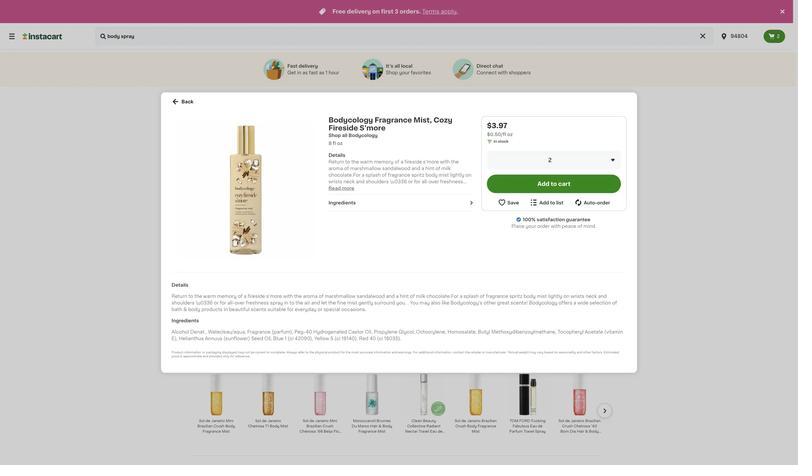 Task type: describe. For each thing, give the bounding box(es) containing it.
fragrance inside strawberry snowflakes travel size fine fragrance mist
[[203, 197, 221, 200]]

. for return to the warm memory of a fireside s'more with the aroma of marshmallow  sandalwood and a hint of milk chocolate.for a splash of fragrance  spritz body mist lightly on wrists  neck and shoulders \u0336 or for all-over freshness  spray in to the air and let the fine mist gently surround you. . you may also like bodycology's other great scents! bodycology offers a wide selection of bath & body products in beautiful scents suitable for everyday or special occasions.
[[408, 301, 409, 305]]

sol de janeiro mini brazilian crush cheirosa '68 beija flor hair & body fragrance mist
[[300, 420, 341, 445]]

sol de janeiro mini brazilian crush cheirosa '68 beija flor hair & body fragrance mist image
[[299, 374, 342, 416]]

1 vertical spatial with
[[551, 224, 561, 229]]

for inside product information or packaging displayed may not be current or complete. always refer to the physical product for the most accurate information and warnings. for additional information, contact the retailer or manufacturer. *actual weight may vary based on seasonality and other factors. estimated price is approximate and provided only for reference.
[[413, 351, 418, 354]]

body fantasies fragrance body spray, vanilla
[[559, 303, 601, 317]]

fine inside into the night fine fragrance mist
[[485, 186, 493, 190]]

aeropostale for mist
[[405, 303, 427, 307]]

body inside sol de janeiro mini brazilian crush body fragrance mist
[[225, 425, 235, 429]]

vary
[[537, 351, 544, 354]]

spritz for return to the warm memory of a fireside s'more with the aroma of marshmallow  sandalwood and a hint of milk chocolate.for a splash of fragrance  spritz body mist lightly on wrists  neck and shoulders \u0336 or for all-over freshness  spray in to the air and let the fine mist gently surround you. . you may also like bodycology's other great scents! bodycology offers a wide selection of bath & body products in beautiful scents suitable for everyday or special occasions.
[[510, 294, 523, 299]]

of up aeropostale blushing body mist
[[410, 294, 415, 299]]

moroccanoil brumes du maroc hair & body fragrance mist
[[352, 420, 392, 434]]

strawberry for cake
[[356, 186, 376, 190]]

snowflakes for fine
[[216, 186, 237, 190]]

aeropostale blushing body mist
[[405, 303, 443, 312]]

beautiful for return to the warm memory of a fireside s'more with the aroma of marshmallow  sandalwood and a hint of milk chocolate.for a splash of fragrance  spritz body mist lightly on wrists  neck and shoulders \u0336 or for all-over freshness  spray in to the air and let the fine mist gently surround you. . you may also like bodycology's other great scents! bodycology offers a wide selection of bath & body products in beautiful scents suitable for everyday or special occasions.
[[229, 307, 250, 312]]

glycol,
[[399, 330, 415, 335]]

bodycology
[[349, 133, 378, 138]]

air for return to the warm memory of a fireside s'more with the aroma of marshmallow  sandalwood and a hint of milk chocolate.for a splash of fragrance  spritz body mist lightly on wrists  neck and shoulders \u0336 or for all-over freshness spray in to the air and let the fine mist gently surround you. . you may also like bodycology's other great scents! bodycology offers a wide selection of bath & body products in beautiful scents suitable for everyday or special occasions.
[[363, 186, 369, 191]]

fucking
[[532, 420, 546, 423]]

you. for return to the warm memory of a fireside s'more with the aroma of marshmallow  sandalwood and a hint of milk chocolate.for a splash of fragrance  spritz body mist lightly on wrists  neck and shoulders \u0336 or for all-over freshness spray in to the air and let the fine mist gently surround you. . you may also like bodycology's other great scents! bodycology offers a wide selection of bath & body products in beautiful scents suitable for everyday or special occasions.
[[455, 186, 465, 191]]

bodycology inside return to the warm memory of a fireside s'more with the aroma of marshmallow  sandalwood and a hint of milk chocolate.for a splash of fragrance  spritz body mist lightly on wrists  neck and shoulders \u0336 or for all-over freshness  spray in to the air and let the fine mist gently surround you. . you may also like bodycology's other great scents! bodycology offers a wide selection of bath & body products in beautiful scents suitable for everyday or special occasions.
[[529, 301, 558, 305]]

for up cozy vanilla bourbon fine fragrance mist at the right
[[414, 180, 421, 184]]

& inside return to the warm memory of a fireside s'more with the aroma of marshmallow  sandalwood and a hint of milk chocolate.for a splash of fragrance  spritz body mist lightly on wrists  neck and shoulders \u0336 or for all-over freshness  spray in to the air and let the fine mist gently surround you. . you may also like bodycology's other great scents! bodycology offers a wide selection of bath & body products in beautiful scents suitable for everyday or special occasions.
[[183, 307, 187, 312]]

and up 'candy'
[[386, 294, 395, 299]]

s'more for bodycology fragrance mist, cozy fireside s'more
[[314, 314, 327, 317]]

aroma for return to the warm memory of a fireside s'more with the aroma of marshmallow  sandalwood and a hint of milk chocolate.for a splash of fragrance  spritz body mist lightly on wrists  neck and shoulders \u0336 or for all-over freshness  spray in to the air and let the fine mist gently surround you. . you may also like bodycology's other great scents! bodycology offers a wide selection of bath & body products in beautiful scents suitable for everyday or special occasions.
[[303, 294, 318, 299]]

in right the coconut
[[224, 307, 228, 312]]

in up blossom
[[284, 301, 288, 305]]

freshness for return to the warm memory of a fireside s'more with the aroma of marshmallow  sandalwood and a hint of milk chocolate.for a splash of fragrance  spritz body mist lightly on wrists  neck and shoulders \u0336 or for all-over freshness  spray in to the air and let the fine mist gently surround you. . you may also like bodycology's other great scents! bodycology offers a wide selection of bath & body products in beautiful scents suitable for everyday or special occasions.
[[246, 301, 269, 305]]

delivery inside walmart delivery by 5:55pm in-store prices
[[222, 239, 237, 243]]

over for return to the warm memory of a fireside s'more with the aroma of marshmallow  sandalwood and a hint of milk chocolate.for a splash of fragrance  spritz body mist lightly on wrists  neck and shoulders \u0336 or for all-over freshness  spray in to the air and let the fine mist gently surround you. . you may also like bodycology's other great scents! bodycology offers a wide selection of bath & body products in beautiful scents suitable for everyday or special occasions.
[[235, 301, 245, 305]]

add to list button
[[530, 199, 564, 207]]

on inside return to the warm memory of a fireside s'more with the aroma of marshmallow  sandalwood and a hint of milk chocolate.for a splash of fragrance  spritz body mist lightly on wrists  neck and shoulders \u0336 or for all-over freshness spray in to the air and let the fine mist gently surround you. . you may also like bodycology's other great scents! bodycology offers a wide selection of bath & body products in beautiful scents suitable for everyday or special occasions.
[[466, 173, 472, 178]]

fragrance inside bodycology fragrance mist, cozy fireside s'more
[[323, 303, 341, 307]]

and down details button
[[412, 166, 420, 171]]

thousand for fragrance
[[254, 186, 272, 190]]

in- inside delivery by 5:50pm in-store prices
[[220, 128, 225, 132]]

chocolate.for for return to the warm memory of a fireside s'more with the aroma of marshmallow  sandalwood and a hint of milk chocolate.for a splash of fragrance  spritz body mist lightly on wrists  neck and shoulders \u0336 or for all-over freshness  spray in to the air and let the fine mist gently surround you. . you may also like bodycology's other great scents! bodycology offers a wide selection of bath & body products in beautiful scents suitable for everyday or special occasions.
[[427, 294, 459, 299]]

her
[[543, 308, 549, 312]]

crush inside sol de janeiro brazilian crush body fragrance mist
[[456, 425, 466, 429]]

limited time offer region
[[0, 0, 779, 23]]

you. for return to the warm memory of a fireside s'more with the aroma of marshmallow  sandalwood and a hint of milk chocolate.for a splash of fragrance  spritz body mist lightly on wrists  neck and shoulders \u0336 or for all-over freshness  spray in to the air and let the fine mist gently surround you. . you may also like bodycology's other great scents! bodycology offers a wide selection of bath & body products in beautiful scents suitable for everyday or special occasions.
[[397, 301, 407, 305]]

luminous travel size fine fragrance mist image
[[559, 140, 601, 183]]

cozy vanilla bourbon fine fragrance mist button
[[401, 140, 447, 200]]

& inside sol de janeiro mini brazilian crush cheirosa '68 beija flor hair & body fragrance mist
[[308, 436, 311, 439]]

let for return to the warm memory of a fireside s'more with the aroma of marshmallow  sandalwood and a hint of milk chocolate.for a splash of fragrance  spritz body mist lightly on wrists  neck and shoulders \u0336 or for all-over freshness  spray in to the air and let the fine mist gently surround you. . you may also like bodycology's other great scents! bodycology offers a wide selection of bath & body products in beautiful scents suitable for everyday or special occasions.
[[321, 301, 327, 305]]

hint for return to the warm memory of a fireside s'more with the aroma of marshmallow  sandalwood and a hint of milk chocolate.for a splash of fragrance  spritz body mist lightly on wrists  neck and shoulders \u0336 or for all-over freshness spray in to the air and let the fine mist gently surround you. . you may also like bodycology's other great scents! bodycology offers a wide selection of bath & body products in beautiful scents suitable for everyday or special occasions.
[[426, 166, 435, 171]]

the up peg-
[[296, 301, 303, 305]]

aeropostale for peach
[[455, 303, 477, 307]]

spray inside the clean beauty collective radiant nectar travel eau de parfum spray
[[426, 436, 436, 439]]

or up the coconut
[[214, 301, 219, 305]]

parfum inside tom ford fucking fabulous eau de parfum travel spray
[[510, 430, 523, 434]]

travel inside the clean beauty collective radiant nectar travel eau de parfum spray
[[419, 430, 429, 434]]

blushing
[[428, 303, 443, 307]]

1 horizontal spatial 40
[[370, 336, 376, 341]]

splash for return to the warm memory of a fireside s'more with the aroma of marshmallow  sandalwood and a hint of milk chocolate.for a splash of fragrance  spritz body mist lightly on wrists  neck and shoulders \u0336 or for all-over freshness  spray in to the air and let the fine mist gently surround you. . you may also like bodycology's other great scents! bodycology offers a wide selection of bath & body products in beautiful scents suitable for everyday or special occasions.
[[464, 294, 479, 299]]

for up (parfum),
[[287, 307, 294, 312]]

bodycology fragrance mist, cozy fireside s'more
[[299, 303, 341, 317]]

mist inside sol de janeiro brazilian crush cheirosa '40 bom dia hair & body fragrance mist
[[586, 436, 593, 439]]

\u0336 for return to the warm memory of a fireside s'more with the aroma of marshmallow  sandalwood and a hint of milk chocolate.for a splash of fragrance  spritz body mist lightly on wrists  neck and shoulders \u0336 or for all-over freshness spray in to the air and let the fine mist gently surround you. . you may also like bodycology's other great scents! bodycology offers a wide selection of bath & body products in beautiful scents suitable for everyday or special occasions.
[[390, 180, 407, 184]]

red
[[359, 336, 369, 341]]

to left list
[[550, 201, 555, 205]]

peace
[[562, 224, 577, 229]]

or up "hydrogenated"
[[318, 307, 323, 312]]

walmart
[[218, 233, 238, 238]]

and up "hydrogenated"
[[311, 301, 320, 305]]

may inside return to the warm memory of a fireside s'more with the aroma of marshmallow  sandalwood and a hint of milk chocolate.for a splash of fragrance  spritz body mist lightly on wrists  neck and shoulders \u0336 or for all-over freshness spray in to the air and let the fine mist gently surround you. . you may also like bodycology's other great scents! bodycology offers a wide selection of bath & body products in beautiful scents suitable for everyday or special occasions.
[[338, 193, 348, 197]]

a thousand wishes travel size fine fragrance mist image
[[299, 140, 342, 183]]

may left vary
[[530, 351, 537, 354]]

add for add to list
[[540, 201, 549, 205]]

peg-
[[295, 330, 306, 335]]

it's
[[386, 64, 394, 68]]

0 horizontal spatial oil,
[[264, 336, 272, 341]]

instacart logo image
[[22, 32, 62, 40]]

body inside sol de janeiro cheirosa 71 body mist
[[270, 425, 280, 429]]

milk for return to the warm memory of a fireside s'more with the aroma of marshmallow  sandalwood and a hint of milk chocolate.for a splash of fragrance  spritz body mist lightly on wrists  neck and shoulders \u0336 or for all-over freshness  spray in to the air and let the fine mist gently surround you. . you may also like bodycology's other great scents! bodycology offers a wide selection of bath & body products in beautiful scents suitable for everyday or special occasions.
[[416, 294, 426, 299]]

save button
[[498, 199, 519, 207]]

on inside product information or packaging displayed may not be current or complete. always refer to the physical product for the most accurate information and warnings. for additional information, contact the retailer or manufacturer. *actual weight may vary based on seasonality and other factors. estimated price is approximate and provided only for reference.
[[554, 351, 558, 354]]

mist inside aeropostale blushing body mist
[[425, 308, 433, 312]]

other for return to the warm memory of a fireside s'more with the aroma of marshmallow  sandalwood and a hint of milk chocolate.for a splash of fragrance  spritz body mist lightly on wrists  neck and shoulders \u0336 or for all-over freshness  spray in to the air and let the fine mist gently surround you. . you may also like bodycology's other great scents! bodycology offers a wide selection of bath & body products in beautiful scents suitable for everyday or special occasions.
[[484, 301, 496, 305]]

the inside into the night fine fragrance mist
[[467, 186, 473, 190]]

direct chat
[[477, 64, 503, 68]]

contact
[[453, 351, 465, 354]]

stock
[[498, 140, 509, 143]]

on inside return to the warm memory of a fireside s'more with the aroma of marshmallow  sandalwood and a hint of milk chocolate.for a splash of fragrance  spritz body mist lightly on wrists  neck and shoulders \u0336 or for all-over freshness  spray in to the air and let the fine mist gently surround you. . you may also like bodycology's other great scents! bodycology offers a wide selection of bath & body products in beautiful scents suitable for everyday or special occasions.
[[564, 294, 570, 299]]

strawberry pound cake fine fragrance mist
[[354, 186, 391, 200]]

fragrance inside sol de janeiro mini brazilian crush body fragrance mist
[[203, 430, 221, 434]]

nectar
[[405, 430, 418, 434]]

and up cake
[[356, 180, 365, 184]]

your
[[526, 224, 536, 229]]

5:50pm
[[244, 123, 259, 126]]

strawberry snowflakes fine fragrance mist image
[[507, 140, 549, 183]]

warnings.
[[398, 351, 413, 354]]

order inside button
[[598, 201, 610, 205]]

'68
[[317, 430, 323, 434]]

0 horizontal spatial order
[[538, 224, 550, 229]]

hair inside moroccanoil brumes du maroc hair & body fragrance mist
[[370, 425, 378, 429]]

view all 20 items
[[550, 354, 590, 359]]

1 vertical spatial details
[[172, 283, 188, 288]]

fine inside strawberry snowflakes travel size fine fragrance mist
[[222, 191, 230, 195]]

moroccanoil brumes du maroc hair & body fragrance mist button
[[349, 373, 395, 439]]

fast delivery
[[287, 64, 318, 68]]

scents! for return to the warm memory of a fireside s'more with the aroma of marshmallow  sandalwood and a hint of milk chocolate.for a splash of fragrance  spritz body mist lightly on wrists  neck and shoulders \u0336 or for all-over freshness  spray in to the air and let the fine mist gently surround you. . you may also like bodycology's other great scents! bodycology offers a wide selection of bath & body products in beautiful scents suitable for everyday or special occasions.
[[511, 301, 528, 305]]

ariana grande body mist, sweet like candy
[[351, 303, 393, 312]]

sol for sol de janeiro mini brazilian crush cheirosa '68 beija flor hair & body fragrance mist
[[303, 420, 309, 423]]

or down cozy vanilla bourbon fine fragrance mist at the right
[[423, 206, 427, 211]]

1 information from the left
[[184, 351, 201, 354]]

body inside aeropostale body mist, peach + daisy
[[478, 303, 487, 307]]

body up cole
[[524, 294, 536, 299]]

fine inside "a thousand wishes travel size fine fragrance mist"
[[326, 191, 334, 195]]

for down 'displayed'
[[230, 355, 234, 358]]

spray,
[[589, 308, 601, 312]]

fragrance inside strawberry pound cake fine fragrance mist
[[372, 191, 391, 195]]

mist, for bodycology fragrance mist, cozy fireside s'more
[[303, 308, 312, 312]]

de for sol de janeiro cheirosa 71 body mist
[[262, 420, 267, 423]]

fragrance inside moroccanoil brumes du maroc hair & body fragrance mist
[[359, 430, 377, 434]]

bodycology for bodycology fragrance mist, cherry blossom
[[248, 303, 270, 307]]

cheirosa inside sol de janeiro mini brazilian crush cheirosa '68 beija flor hair & body fragrance mist
[[300, 430, 316, 434]]

mist inside sol de janeiro mini brazilian crush cheirosa '68 beija flor hair & body fragrance mist
[[316, 441, 324, 445]]

cherry
[[259, 308, 271, 312]]

mist, inside the kenneth cole fragrance mist, for her
[[526, 308, 535, 312]]

aeropostale blushing body mist button
[[401, 257, 447, 317]]

fine inside cozy vanilla bourbon fine fragrance mist
[[406, 191, 414, 195]]

mist inside moroccanoil brumes du maroc hair & body fragrance mist
[[378, 430, 386, 434]]

prices inside walmart delivery by 5:55pm in-store prices
[[236, 245, 247, 249]]

fragrance inside a thousand wishes fine fragrance mist
[[259, 191, 277, 195]]

wrists for return to the warm memory of a fireside s'more with the aroma of marshmallow  sandalwood and a hint of milk chocolate.for a splash of fragrance  spritz body mist lightly on wrists  neck and shoulders \u0336 or for all-over freshness  spray in to the air and let the fine mist gently surround you. . you may also like bodycology's other great scents! bodycology offers a wide selection of bath & body products in beautiful scents suitable for everyday or special occasions.
[[571, 294, 585, 299]]

of down details button
[[395, 160, 400, 164]]

for up walmart show all 20 items element
[[392, 206, 399, 211]]

water/eau/aqua,
[[208, 330, 246, 335]]

terms
[[422, 9, 440, 14]]

surround for return to the warm memory of a fireside s'more with the aroma of marshmallow  sandalwood and a hint of milk chocolate.for a splash of fragrance  spritz body mist lightly on wrists  neck and shoulders \u0336 or for all-over freshness  spray in to the air and let the fine mist gently surround you. . you may also like bodycology's other great scents! bodycology offers a wide selection of bath & body products in beautiful scents suitable for everyday or special occasions.
[[375, 301, 395, 305]]

sol de janeiro cheirosa 71 body mist image
[[247, 374, 290, 416]]

and right more at the left of page
[[370, 186, 379, 191]]

grande
[[366, 303, 380, 307]]

& inside moroccanoil brumes du maroc hair & body fragrance mist
[[379, 425, 382, 429]]

brazilian inside sol de janeiro mini brazilian crush cheirosa '68 beija flor hair & body fragrance mist
[[307, 425, 322, 429]]

fragrance inside cozy vanilla bourbon fine fragrance mist
[[415, 191, 433, 195]]

de for sol de janeiro brazilian crush cheirosa '40 bom dia hair & body fragrance mist
[[565, 420, 570, 423]]

for right product
[[341, 351, 345, 354]]

travel inside tom ford fucking fabulous eau de parfum travel spray
[[524, 430, 535, 434]]

the right 'cozy vanilla bourbon fine fragrance mist' image
[[451, 160, 459, 164]]

mist up cole
[[537, 294, 547, 299]]

mist up 'bourbon'
[[439, 173, 449, 178]]

fine inside luminous travel size fine fragrance mist
[[562, 191, 570, 195]]

approximate
[[183, 355, 202, 358]]

mist inside luminous travel size fine fragrance mist
[[590, 191, 598, 195]]

of down the guarantee
[[578, 224, 583, 229]]

mist inside strawberry snowflakes travel size fine fragrance mist
[[222, 197, 230, 200]]

travel inside strawberry snowflakes travel size fine fragrance mist
[[202, 191, 213, 195]]

ariana grande body mist, sweet like candy image
[[351, 257, 393, 300]]

100% satisfaction guarantee
[[523, 218, 591, 222]]

body left the coconut
[[188, 307, 200, 312]]

and up spray,
[[598, 294, 607, 299]]

or left packaging
[[202, 351, 205, 354]]

2 (ci from the left
[[335, 336, 341, 341]]

mist inside sol de janeiro brazilian crush body fragrance mist
[[472, 430, 480, 434]]

delivery for free
[[347, 9, 371, 14]]

tom ford fucking fabulous eau de parfum travel spray
[[510, 420, 546, 434]]

all inside the bodycology fragrance mist, cozy fireside s'more shop all bodycology 8 fl oz
[[342, 133, 348, 138]]

item carousel region containing bodycology fragrance mist, coconut hibiscus
[[193, 254, 612, 342]]

$3.97 $0.50/fl oz
[[487, 122, 513, 137]]

de for sol de janeiro mini brazilian crush cheirosa '68 beija flor hair & body fragrance mist
[[310, 420, 314, 423]]

0 horizontal spatial ingredients
[[172, 319, 199, 323]]

homosalate,
[[448, 330, 477, 335]]

mist up ingredients button
[[406, 186, 416, 191]]

2 inside button
[[777, 34, 780, 39]]

strawberry pound cake fine fragrance mist image
[[351, 140, 393, 183]]

mist inside sol de janeiro cheirosa 71 body mist
[[280, 425, 288, 429]]

fragrance inside bodycology fragrance mist, coconut hibiscus
[[219, 303, 237, 307]]

memory for return to the warm memory of a fireside s'more with the aroma of marshmallow  sandalwood and a hint of milk chocolate.for a splash of fragrance  spritz body mist lightly on wrists  neck and shoulders \u0336 or for all-over freshness  spray in to the air and let the fine mist gently surround you. . you may also like bodycology's other great scents! bodycology offers a wide selection of bath & body products in beautiful scents suitable for everyday or special occasions.
[[217, 294, 237, 299]]

crush inside sol de janeiro brazilian crush cheirosa '40 bom dia hair & body fragrance mist
[[562, 425, 573, 429]]

\u0336 for return to the warm memory of a fireside s'more with the aroma of marshmallow  sandalwood and a hint of milk chocolate.for a splash of fragrance  spritz body mist lightly on wrists  neck and shoulders \u0336 or for all-over freshness  spray in to the air and let the fine mist gently surround you. . you may also like bodycology's other great scents! bodycology offers a wide selection of bath & body products in beautiful scents suitable for everyday or special occasions.
[[196, 301, 213, 305]]

prices inside delivery by 5:50pm in-store prices
[[236, 128, 247, 132]]

a thousand wishes fine fragrance mist image
[[247, 140, 290, 183]]

body inside ariana grande body mist, sweet like candy
[[381, 303, 390, 307]]

fragrance inside the kenneth cole fragrance mist, for her
[[507, 308, 525, 312]]

blossom
[[272, 308, 288, 312]]

based
[[544, 351, 554, 354]]

8
[[329, 141, 332, 146]]

neck for return to the warm memory of a fireside s'more with the aroma of marshmallow  sandalwood and a hint of milk chocolate.for a splash of fragrance  spritz body mist lightly on wrists  neck and shoulders \u0336 or for all-over freshness  spray in to the air and let the fine mist gently surround you. . you may also like bodycology's other great scents! bodycology offers a wide selection of bath & body products in beautiful scents suitable for everyday or special occasions.
[[586, 294, 597, 299]]

spray for return to the warm memory of a fireside s'more with the aroma of marshmallow  sandalwood and a hint of milk chocolate.for a splash of fragrance  spritz body mist lightly on wrists  neck and shoulders \u0336 or for all-over freshness  spray in to the air and let the fine mist gently surround you. . you may also like bodycology's other great scents! bodycology offers a wide selection of bath & body products in beautiful scents suitable for everyday or special occasions.
[[270, 301, 283, 305]]

back
[[182, 99, 194, 104]]

$0.50/fl
[[487, 132, 506, 137]]

bath for return to the warm memory of a fireside s'more with the aroma of marshmallow  sandalwood and a hint of milk chocolate.for a splash of fragrance  spritz body mist lightly on wrists  neck and shoulders \u0336 or for all-over freshness  spray in to the air and let the fine mist gently surround you. . you may also like bodycology's other great scents! bodycology offers a wide selection of bath & body products in beautiful scents suitable for everyday or special occasions.
[[172, 307, 182, 312]]

mist inside cozy vanilla bourbon fine fragrance mist
[[434, 191, 442, 195]]

of down cozy vanilla bourbon fine fragrance mist at the right
[[412, 199, 417, 204]]

fragrance inside 'alcohol denat.. water/eau/aqua, fragrance (parfum), peg-40 hydrogenated castor oil, propylene glycol, octocrylene, homosalate, butyl methoxydibenzoylmethane, tocopheryl acetate (vitamin e), helianthus annuus (sunflower) seed oil, blue 1 (ci 42090), yellow 5 (ci 19140), red 40 (ci 16035).'
[[247, 330, 271, 335]]

gently for return to the warm memory of a fireside s'more with the aroma of marshmallow  sandalwood and a hint of milk chocolate.for a splash of fragrance  spritz body mist lightly on wrists  neck and shoulders \u0336 or for all-over freshness spray in to the air and let the fine mist gently surround you. . you may also like bodycology's other great scents! bodycology offers a wide selection of bath & body products in beautiful scents suitable for everyday or special occasions.
[[417, 186, 432, 191]]

janeiro for body
[[211, 420, 225, 423]]

the up bodycology fragrance mist, coconut hibiscus
[[195, 294, 202, 299]]

like for return to the warm memory of a fireside s'more with the aroma of marshmallow  sandalwood and a hint of milk chocolate.for a splash of fragrance  spritz body mist lightly on wrists  neck and shoulders \u0336 or for all-over freshness spray in to the air and let the fine mist gently surround you. . you may also like bodycology's other great scents! bodycology offers a wide selection of bath & body products in beautiful scents suitable for everyday or special occasions.
[[360, 193, 368, 197]]

wishes for fine
[[325, 186, 338, 190]]

body inside sol de janeiro brazilian crush cheirosa '40 bom dia hair & body fragrance mist
[[589, 430, 599, 434]]

to left bodycology fragrance mist, coconut hibiscus image
[[189, 294, 193, 299]]

2 button
[[764, 30, 786, 43]]

1 (ci from the left
[[288, 336, 294, 341]]

list
[[557, 201, 564, 205]]

details inside button
[[329, 153, 345, 158]]

retailer
[[471, 351, 482, 354]]

71
[[265, 425, 269, 429]]

for left "body
[[231, 93, 245, 103]]

bath for return to the warm memory of a fireside s'more with the aroma of marshmallow  sandalwood and a hint of milk chocolate.for a splash of fragrance  spritz body mist lightly on wrists  neck and shoulders \u0336 or for all-over freshness spray in to the air and let the fine mist gently surround you. . you may also like bodycology's other great scents! bodycology offers a wide selection of bath & body products in beautiful scents suitable for everyday or special occasions.
[[418, 199, 428, 204]]

moroccanoil
[[353, 420, 376, 423]]

or up cozy vanilla bourbon fine fragrance mist at the right
[[408, 180, 413, 184]]

of up aeropostale body mist, peach + daisy at bottom
[[480, 294, 485, 299]]

cozy for bodycology fragrance mist, cozy fireside s'more
[[313, 308, 322, 312]]

hint for return to the warm memory of a fireside s'more with the aroma of marshmallow  sandalwood and a hint of milk chocolate.for a splash of fragrance  spritz body mist lightly on wrists  neck and shoulders \u0336 or for all-over freshness  spray in to the air and let the fine mist gently surround you. . you may also like bodycology's other great scents! bodycology offers a wide selection of bath & body products in beautiful scents suitable for everyday or special occasions.
[[400, 294, 409, 299]]

weight
[[519, 351, 529, 354]]

0 vertical spatial oil,
[[365, 330, 373, 335]]

guarantee
[[566, 218, 591, 222]]

all- for return to the warm memory of a fireside s'more with the aroma of marshmallow  sandalwood and a hint of milk chocolate.for a splash of fragrance  spritz body mist lightly on wrists  neck and shoulders \u0336 or for all-over freshness spray in to the air and let the fine mist gently surround you. . you may also like bodycology's other great scents! bodycology offers a wide selection of bath & body products in beautiful scents suitable for everyday or special occasions.
[[422, 180, 429, 184]]

brazilian inside sol de janeiro brazilian crush body fragrance mist
[[482, 420, 497, 423]]

on inside limited time offer 'region'
[[372, 9, 380, 14]]

sol for sol de janeiro mini brazilian crush body fragrance mist
[[199, 420, 205, 423]]

sephora
[[218, 350, 238, 355]]

parfum inside the clean beauty collective radiant nectar travel eau de parfum spray
[[412, 436, 425, 439]]

everyday for return to the warm memory of a fireside s'more with the aroma of marshmallow  sandalwood and a hint of milk chocolate.for a splash of fragrance  spritz body mist lightly on wrists  neck and shoulders \u0336 or for all-over freshness  spray in to the air and let the fine mist gently surround you. . you may also like bodycology's other great scents! bodycology offers a wide selection of bath & body products in beautiful scents suitable for everyday or special occasions.
[[295, 307, 317, 312]]

tocopheryl
[[558, 330, 584, 335]]

seed
[[251, 336, 263, 341]]

mist left grande
[[347, 301, 357, 305]]

body down 'bourbon'
[[435, 199, 447, 204]]

or right current
[[267, 351, 270, 354]]

bodycology fragrance mist, cozy fireside s'more shop all bodycology 8 fl oz
[[329, 117, 453, 146]]

luminous travel size fine fragrance mist
[[561, 186, 599, 195]]

may up 'reference.'
[[238, 351, 244, 354]]

over for return to the warm memory of a fireside s'more with the aroma of marshmallow  sandalwood and a hint of milk chocolate.for a splash of fragrance  spritz body mist lightly on wrists  neck and shoulders \u0336 or for all-over freshness spray in to the air and let the fine mist gently surround you. . you may also like bodycology's other great scents! bodycology offers a wide selection of bath & body products in beautiful scents suitable for everyday or special occasions.
[[429, 180, 439, 184]]

s'more for bodycology fragrance mist, cozy fireside s'more shop all bodycology 8 fl oz
[[360, 125, 386, 132]]

& inside sol de janeiro brazilian crush cheirosa '40 bom dia hair & body fragrance mist
[[585, 430, 588, 434]]

the up bodycology fragrance mist, cozy fireside s'more
[[294, 294, 302, 299]]

results
[[190, 93, 229, 103]]

marshmallow for return to the warm memory of a fireside s'more with the aroma of marshmallow  sandalwood and a hint of milk chocolate.for a splash of fragrance  spritz body mist lightly on wrists  neck and shoulders \u0336 or for all-over freshness  spray in to the air and let the fine mist gently surround you. . you may also like bodycology's other great scents! bodycology offers a wide selection of bath & body products in beautiful scents suitable for everyday or special occasions.
[[325, 294, 356, 299]]

janeiro for '40
[[571, 420, 585, 423]]

offers for return to the warm memory of a fireside s'more with the aroma of marshmallow  sandalwood and a hint of milk chocolate.for a splash of fragrance  spritz body mist lightly on wrists  neck and shoulders \u0336 or for all-over freshness spray in to the air and let the fine mist gently surround you. . you may also like bodycology's other great scents! bodycology offers a wide selection of bath & body products in beautiful scents suitable for everyday or special occasions.
[[358, 199, 372, 204]]

& inside return to the warm memory of a fireside s'more with the aroma of marshmallow  sandalwood and a hint of milk chocolate.for a splash of fragrance  spritz body mist lightly on wrists  neck and shoulders \u0336 or for all-over freshness spray in to the air and let the fine mist gently surround you. . you may also like bodycology's other great scents! bodycology offers a wide selection of bath & body products in beautiful scents suitable for everyday or special occasions.
[[430, 199, 433, 204]]

price
[[172, 355, 179, 358]]

ingredients button
[[329, 200, 474, 206]]

brazilian inside sol de janeiro brazilian crush cheirosa '40 bom dia hair & body fragrance mist
[[586, 420, 601, 423]]

aeropostale blushing body mist image
[[403, 257, 445, 300]]

occasions. for return to the warm memory of a fireside s'more with the aroma of marshmallow  sandalwood and a hint of milk chocolate.for a splash of fragrance  spritz body mist lightly on wrists  neck and shoulders \u0336 or for all-over freshness spray in to the air and let the fine mist gently surround you. . you may also like bodycology's other great scents! bodycology offers a wide selection of bath & body products in beautiful scents suitable for everyday or special occasions.
[[446, 206, 471, 211]]

19140),
[[342, 336, 358, 341]]

2 inside field
[[549, 158, 552, 163]]

products for return to the warm memory of a fireside s'more with the aroma of marshmallow  sandalwood and a hint of milk chocolate.for a splash of fragrance  spritz body mist lightly on wrists  neck and shoulders \u0336 or for all-over freshness  spray in to the air and let the fine mist gently surround you. . you may also like bodycology's other great scents! bodycology offers a wide selection of bath & body products in beautiful scents suitable for everyday or special occasions.
[[202, 307, 223, 312]]

strawberry for travel
[[195, 186, 215, 190]]

tom
[[510, 420, 519, 423]]

vanilla inside body fantasies fragrance body spray, vanilla
[[574, 314, 586, 317]]

strawberry snowflakes fine fragrance mist button
[[505, 140, 551, 200]]

always
[[287, 351, 297, 354]]

0 vertical spatial 40
[[306, 330, 312, 335]]

shop
[[329, 133, 341, 138]]

scents! for return to the warm memory of a fireside s'more with the aroma of marshmallow  sandalwood and a hint of milk chocolate.for a splash of fragrance  spritz body mist lightly on wrists  neck and shoulders \u0336 or for all-over freshness spray in to the air and let the fine mist gently surround you. . you may also like bodycology's other great scents! bodycology offers a wide selection of bath & body products in beautiful scents suitable for everyday or special occasions.
[[429, 193, 447, 197]]

fragrance inside "a thousand wishes travel size fine fragrance mist"
[[307, 197, 325, 200]]

complete.
[[271, 351, 286, 354]]

ingredients inside button
[[329, 201, 356, 205]]

mist inside into the night fine fragrance mist
[[482, 191, 490, 195]]

fine for return to the warm memory of a fireside s'more with the aroma of marshmallow  sandalwood and a hint of milk chocolate.for a splash of fragrance  spritz body mist lightly on wrists  neck and shoulders \u0336 or for all-over freshness  spray in to the air and let the fine mist gently surround you. . you may also like bodycology's other great scents! bodycology offers a wide selection of bath & body products in beautiful scents suitable for everyday or special occasions.
[[337, 301, 346, 305]]

fine inside strawberry snowflakes fine fragrance mist
[[510, 191, 518, 195]]

moroccanoil brumes du maroc hair & body fragrance mist image
[[351, 374, 393, 416]]

fast
[[287, 64, 298, 68]]

de inside tom ford fucking fabulous eau de parfum travel spray
[[538, 425, 543, 429]]

and down packaging
[[203, 355, 208, 358]]

fine inside a thousand wishes fine fragrance mist
[[250, 191, 258, 195]]

mist inside a thousand wishes fine fragrance mist
[[278, 191, 286, 195]]

propylene
[[374, 330, 398, 335]]

radiant
[[427, 425, 441, 429]]

the left most
[[346, 351, 351, 354]]

pound
[[377, 186, 389, 190]]

place
[[512, 224, 525, 229]]

read
[[329, 186, 341, 191]]

for up hibiscus
[[220, 301, 226, 305]]

of left bodycology fragrance mist, cherry blossom 'button'
[[238, 294, 243, 299]]

in down "a thousand wishes travel size fine fragrance mist"
[[329, 206, 333, 211]]

the left physical
[[309, 351, 314, 354]]

wishes for mist
[[273, 186, 286, 190]]

brazilian inside sol de janeiro mini brazilian crush body fragrance mist
[[197, 425, 213, 429]]

and left warnings.
[[392, 351, 398, 354]]

kenneth cole fragrance mist, for her image
[[507, 257, 549, 300]]

great for return to the warm memory of a fireside s'more with the aroma of marshmallow  sandalwood and a hint of milk chocolate.for a splash of fragrance  spritz body mist lightly on wrists  neck and shoulders \u0336 or for all-over freshness spray in to the air and let the fine mist gently surround you. . you may also like bodycology's other great scents! bodycology offers a wide selection of bath & body products in beautiful scents suitable for everyday or special occasions.
[[416, 193, 428, 197]]

bodycology fragrance mist, cozy fireside s'more image inside button
[[299, 257, 342, 300]]

3 (ci from the left
[[377, 336, 383, 341]]

sol de janeiro mini brazilian crush cheirosa '68 beija flor hair & body fragrance mist button
[[297, 373, 344, 445]]

eau inside the clean beauty collective radiant nectar travel eau de parfum spray
[[430, 430, 437, 434]]

to inside product information or packaging displayed may not be current or complete. always refer to the physical product for the most accurate information and warnings. for additional information, contact the retailer or manufacturer. *actual weight may vary based on seasonality and other factors. estimated price is approximate and provided only for reference.
[[306, 351, 309, 354]]

with for return to the warm memory of a fireside s'more with the aroma of marshmallow  sandalwood and a hint of milk chocolate.for a splash of fragrance  spritz body mist lightly on wrists  neck and shoulders \u0336 or for all-over freshness spray in to the air and let the fine mist gently surround you. . you may also like bodycology's other great scents! bodycology offers a wide selection of bath & body products in beautiful scents suitable for everyday or special occasions.
[[440, 160, 450, 164]]

beautiful for return to the warm memory of a fireside s'more with the aroma of marshmallow  sandalwood and a hint of milk chocolate.for a splash of fragrance  spritz body mist lightly on wrists  neck and shoulders \u0336 or for all-over freshness spray in to the air and let the fine mist gently surround you. . you may also like bodycology's other great scents! bodycology offers a wide selection of bath & body products in beautiful scents suitable for everyday or special occasions.
[[334, 206, 355, 211]]

store inside walmart delivery by 5:55pm in-store prices
[[225, 245, 235, 249]]

cheirosa inside sol de janeiro cheirosa 71 body mist
[[248, 425, 264, 429]]

is
[[180, 355, 182, 358]]

return to the warm memory of a fireside s'more with the aroma of marshmallow  sandalwood and a hint of milk chocolate.for a splash of fragrance  spritz body mist lightly on wrists  neck and shoulders \u0336 or for all-over freshness  spray in to the air and let the fine mist gently surround you. . you may also like bodycology's other great scents! bodycology offers a wide selection of bath & body products in beautiful scents suitable for everyday or special occasions.
[[172, 294, 617, 312]]

add for add to cart
[[538, 181, 550, 187]]

the left ariana
[[328, 301, 336, 305]]

by for 5:50pm
[[238, 123, 243, 126]]

sol de janeiro brazilian crush body fragrance mist image
[[455, 374, 497, 416]]

luminous travel size fine fragrance mist button
[[557, 140, 603, 200]]

read more
[[329, 186, 355, 191]]

into the night fine fragrance mist image
[[455, 140, 497, 183]]

fragrance inside sol de janeiro brazilian crush cheirosa '40 bom dia hair & body fragrance mist
[[566, 436, 585, 439]]

or right the retailer
[[482, 351, 485, 354]]

occasions. for return to the warm memory of a fireside s'more with the aroma of marshmallow  sandalwood and a hint of milk chocolate.for a splash of fragrance  spritz body mist lightly on wrists  neck and shoulders \u0336 or for all-over freshness  spray in to the air and let the fine mist gently surround you. . you may also like bodycology's other great scents! bodycology offers a wide selection of bath & body products in beautiful scents suitable for everyday or special occasions.
[[342, 307, 367, 312]]

a thousand wishes travel size fine fragrance mist button
[[297, 140, 344, 205]]

gently for return to the warm memory of a fireside s'more with the aroma of marshmallow  sandalwood and a hint of milk chocolate.for a splash of fragrance  spritz body mist lightly on wrists  neck and shoulders \u0336 or for all-over freshness  spray in to the air and let the fine mist gently surround you. . you may also like bodycology's other great scents! bodycology offers a wide selection of bath & body products in beautiful scents suitable for everyday or special occasions.
[[359, 301, 373, 305]]

offers for return to the warm memory of a fireside s'more with the aroma of marshmallow  sandalwood and a hint of milk chocolate.for a splash of fragrance  spritz body mist lightly on wrists  neck and shoulders \u0336 or for all-over freshness  spray in to the air and let the fine mist gently surround you. . you may also like bodycology's other great scents! bodycology offers a wide selection of bath & body products in beautiful scents suitable for everyday or special occasions.
[[559, 301, 573, 305]]

tom ford fucking fabulous eau de parfum travel spray image
[[507, 374, 549, 416]]

size inside luminous travel size fine fragrance mist
[[591, 186, 599, 190]]

du
[[352, 425, 357, 429]]

freshness for return to the warm memory of a fireside s'more with the aroma of marshmallow  sandalwood and a hint of milk chocolate.for a splash of fragrance  spritz body mist lightly on wrists  neck and shoulders \u0336 or for all-over freshness spray in to the air and let the fine mist gently surround you. . you may also like bodycology's other great scents! bodycology offers a wide selection of bath & body products in beautiful scents suitable for everyday or special occasions.
[[440, 180, 463, 184]]

other inside product information or packaging displayed may not be current or complete. always refer to the physical product for the most accurate information and warnings. for additional information, contact the retailer or manufacturer. *actual weight may vary based on seasonality and other factors. estimated price is approximate and provided only for reference.
[[583, 351, 591, 354]]

kenneth cole fragrance mist, for her button
[[505, 257, 551, 317]]

more
[[342, 186, 355, 191]]

fragrance for return to the warm memory of a fireside s'more with the aroma of marshmallow  sandalwood and a hint of milk chocolate.for a splash of fragrance  spritz body mist lightly on wrists  neck and shoulders \u0336 or for all-over freshness spray in to the air and let the fine mist gently surround you. . you may also like bodycology's other great scents! bodycology offers a wide selection of bath & body products in beautiful scents suitable for everyday or special occasions.
[[388, 173, 410, 178]]

to left cart
[[551, 181, 557, 187]]

aeropostale body mist, peach + daisy image
[[455, 257, 497, 300]]

body inside sol de janeiro mini brazilian crush cheirosa '68 beija flor hair & body fragrance mist
[[312, 436, 322, 439]]



Task type: vqa. For each thing, say whether or not it's contained in the screenshot.
Snowflakes
yes



Task type: locate. For each thing, give the bounding box(es) containing it.
1 vertical spatial scents!
[[511, 301, 528, 305]]

special up "hydrogenated"
[[324, 307, 340, 312]]

1 vertical spatial neck
[[586, 294, 597, 299]]

strawberry down the strawberry snowflakes travel size fine fragrance mist image
[[195, 186, 215, 190]]

bodycology's for return to the warm memory of a fireside s'more with the aroma of marshmallow  sandalwood and a hint of milk chocolate.for a splash of fragrance  spritz body mist lightly on wrists  neck and shoulders \u0336 or for all-over freshness  spray in to the air and let the fine mist gently surround you. . you may also like bodycology's other great scents! bodycology offers a wide selection of bath & body products in beautiful scents suitable for everyday or special occasions.
[[451, 301, 483, 305]]

all- for return to the warm memory of a fireside s'more with the aroma of marshmallow  sandalwood and a hint of milk chocolate.for a splash of fragrance  spritz body mist lightly on wrists  neck and shoulders \u0336 or for all-over freshness  spray in to the air and let the fine mist gently surround you. . you may also like bodycology's other great scents! bodycology offers a wide selection of bath & body products in beautiful scents suitable for everyday or special occasions.
[[228, 301, 235, 305]]

1 horizontal spatial details
[[329, 153, 345, 158]]

strawberry up save
[[507, 186, 527, 190]]

1 horizontal spatial return
[[329, 160, 344, 164]]

bodycology down read more button
[[329, 199, 357, 204]]

1 horizontal spatial 2
[[777, 34, 780, 39]]

bodycology up cherry
[[248, 303, 270, 307]]

2 horizontal spatial hair
[[577, 430, 585, 434]]

occasions. down into
[[446, 206, 471, 211]]

offers inside return to the warm memory of a fireside s'more with the aroma of marshmallow  sandalwood and a hint of milk chocolate.for a splash of fragrance  spritz body mist lightly on wrists  neck and shoulders \u0336 or for all-over freshness spray in to the air and let the fine mist gently surround you. . you may also like bodycology's other great scents! bodycology offers a wide selection of bath & body products in beautiful scents suitable for everyday or special occasions.
[[358, 199, 372, 204]]

3
[[395, 9, 399, 14]]

1 delivery from the top
[[222, 123, 237, 126]]

bodycology fragrance mist, coconut hibiscus
[[195, 303, 238, 312]]

bath & body works show all 20 items element
[[218, 115, 550, 122]]

the up more at the left of page
[[352, 160, 359, 164]]

ingredients down read more button
[[329, 201, 356, 205]]

mist,
[[414, 117, 432, 124], [488, 303, 497, 307], [195, 308, 204, 312], [249, 308, 258, 312], [303, 308, 312, 312], [351, 308, 360, 312], [526, 308, 535, 312]]

vanilla inside cozy vanilla bourbon fine fragrance mist
[[415, 186, 427, 190]]

sol for sol de janeiro brazilian crush cheirosa '40 bom dia hair & body fragrance mist
[[559, 420, 565, 423]]

mist, inside bodycology fragrance mist, coconut hibiscus
[[195, 308, 204, 312]]

1 vertical spatial bodycology's
[[451, 301, 483, 305]]

0 horizontal spatial lightly
[[450, 173, 465, 178]]

special for return to the warm memory of a fireside s'more with the aroma of marshmallow  sandalwood and a hint of milk chocolate.for a splash of fragrance  spritz body mist lightly on wrists  neck and shoulders \u0336 or for all-over freshness  spray in to the air and let the fine mist gently surround you. . you may also like bodycology's other great scents! bodycology offers a wide selection of bath & body products in beautiful scents suitable for everyday or special occasions.
[[324, 307, 340, 312]]

clean beauty collective radiant nectar travel eau de parfum spray button
[[401, 373, 447, 439]]

1 snowflakes from the left
[[216, 186, 237, 190]]

sol de janeiro brazilian crush cheirosa '40 bom dia hair & body fragrance mist
[[559, 420, 601, 439]]

manufacturer.
[[486, 351, 507, 354]]

body fantasies fragrance body spray, vanilla image
[[559, 257, 601, 300]]

item carousel region for bath & body works show all 20 items element
[[193, 137, 612, 225]]

all down seasonality
[[563, 354, 568, 359]]

1 horizontal spatial also
[[431, 301, 441, 305]]

delivery for delivery by 6:00pm
[[222, 356, 237, 360]]

spray inside return to the warm memory of a fireside s'more with the aroma of marshmallow  sandalwood and a hint of milk chocolate.for a splash of fragrance  spritz body mist lightly on wrists  neck and shoulders \u0336 or for all-over freshness  spray in to the air and let the fine mist gently surround you. . you may also like bodycology's other great scents! bodycology offers a wide selection of bath & body products in beautiful scents suitable for everyday or special occasions.
[[270, 301, 283, 305]]

chocolate.for inside return to the warm memory of a fireside s'more with the aroma of marshmallow  sandalwood and a hint of milk chocolate.for a splash of fragrance  spritz body mist lightly on wrists  neck and shoulders \u0336 or for all-over freshness spray in to the air and let the fine mist gently surround you. . you may also like bodycology's other great scents! bodycology offers a wide selection of bath & body products in beautiful scents suitable for everyday or special occasions.
[[329, 173, 361, 178]]

sandalwood for return to the warm memory of a fireside s'more with the aroma of marshmallow  sandalwood and a hint of milk chocolate.for a splash of fragrance  spritz body mist lightly on wrists  neck and shoulders \u0336 or for all-over freshness  spray in to the air and let the fine mist gently surround you. . you may also like bodycology's other great scents! bodycology offers a wide selection of bath & body products in beautiful scents suitable for everyday or special occasions.
[[357, 294, 385, 299]]

fragrance inside into the night fine fragrance mist
[[462, 191, 481, 195]]

flor
[[334, 430, 341, 434]]

fireside for return to the warm memory of a fireside s'more with the aroma of marshmallow  sandalwood and a hint of milk chocolate.for a splash of fragrance  spritz body mist lightly on wrists  neck and shoulders \u0336 or for all-over freshness spray in to the air and let the fine mist gently surround you. . you may also like bodycology's other great scents! bodycology offers a wide selection of bath & body products in beautiful scents suitable for everyday or special occasions.
[[405, 160, 422, 164]]

you for return to the warm memory of a fireside s'more with the aroma of marshmallow  sandalwood and a hint of milk chocolate.for a splash of fragrance  spritz body mist lightly on wrists  neck and shoulders \u0336 or for all-over freshness spray in to the air and let the fine mist gently surround you. . you may also like bodycology's other great scents! bodycology offers a wide selection of bath & body products in beautiful scents suitable for everyday or special occasions.
[[329, 193, 337, 197]]

also for return to the warm memory of a fireside s'more with the aroma of marshmallow  sandalwood and a hint of milk chocolate.for a splash of fragrance  spritz body mist lightly on wrists  neck and shoulders \u0336 or for all-over freshness spray in to the air and let the fine mist gently surround you. . you may also like bodycology's other great scents! bodycology offers a wide selection of bath & body products in beautiful scents suitable for everyday or special occasions.
[[350, 193, 359, 197]]

1 horizontal spatial \u0336
[[390, 180, 407, 184]]

the left the retailer
[[466, 351, 470, 354]]

2 by from the top
[[238, 239, 243, 243]]

mist, inside ariana grande body mist, sweet like candy
[[351, 308, 360, 312]]

splash for return to the warm memory of a fireside s'more with the aroma of marshmallow  sandalwood and a hint of milk chocolate.for a splash of fragrance  spritz body mist lightly on wrists  neck and shoulders \u0336 or for all-over freshness spray in to the air and let the fine mist gently surround you. . you may also like bodycology's other great scents! bodycology offers a wide selection of bath & body products in beautiful scents suitable for everyday or special occasions.
[[366, 173, 381, 178]]

scents inside return to the warm memory of a fireside s'more with the aroma of marshmallow  sandalwood and a hint of milk chocolate.for a splash of fragrance  spritz body mist lightly on wrists  neck and shoulders \u0336 or for all-over freshness  spray in to the air and let the fine mist gently surround you. . you may also like bodycology's other great scents! bodycology offers a wide selection of bath & body products in beautiful scents suitable for everyday or special occasions.
[[251, 307, 267, 312]]

fragrance for return to the warm memory of a fireside s'more with the aroma of marshmallow  sandalwood and a hint of milk chocolate.for a splash of fragrance  spritz body mist lightly on wrists  neck and shoulders \u0336 or for all-over freshness  spray in to the air and let the fine mist gently surround you. . you may also like bodycology's other great scents! bodycology offers a wide selection of bath & body products in beautiful scents suitable for everyday or special occasions.
[[486, 294, 509, 299]]

everyday up peg-
[[295, 307, 317, 312]]

also for return to the warm memory of a fireside s'more with the aroma of marshmallow  sandalwood and a hint of milk chocolate.for a splash of fragrance  spritz body mist lightly on wrists  neck and shoulders \u0336 or for all-over freshness  spray in to the air and let the fine mist gently surround you. . you may also like bodycology's other great scents! bodycology offers a wide selection of bath & body products in beautiful scents suitable for everyday or special occasions.
[[431, 301, 441, 305]]

fragrance inside strawberry snowflakes fine fragrance mist
[[519, 191, 537, 195]]

scents! inside return to the warm memory of a fireside s'more with the aroma of marshmallow  sandalwood and a hint of milk chocolate.for a splash of fragrance  spritz body mist lightly on wrists  neck and shoulders \u0336 or for all-over freshness spray in to the air and let the fine mist gently surround you. . you may also like bodycology's other great scents! bodycology offers a wide selection of bath & body products in beautiful scents suitable for everyday or special occasions.
[[429, 193, 447, 197]]

sol de janeiro cheirosa 71 body mist
[[248, 420, 288, 429]]

scents left blossom
[[251, 307, 267, 312]]

1 horizontal spatial ingredients
[[329, 201, 356, 205]]

details button
[[329, 152, 474, 159]]

a down a thousand wishes travel size fine fragrance mist image
[[302, 186, 305, 190]]

1 horizontal spatial a
[[302, 186, 305, 190]]

a inside "a thousand wishes travel size fine fragrance mist"
[[302, 186, 305, 190]]

fragrance inside the bodycology fragrance mist, cozy fireside s'more shop all bodycology 8 fl oz
[[375, 117, 412, 124]]

cheirosa left 71
[[248, 425, 264, 429]]

neck inside return to the warm memory of a fireside s'more with the aroma of marshmallow  sandalwood and a hint of milk chocolate.for a splash of fragrance  spritz body mist lightly on wrists  neck and shoulders \u0336 or for all-over freshness  spray in to the air and let the fine mist gently surround you. . you may also like bodycology's other great scents! bodycology offers a wide selection of bath & body products in beautiful scents suitable for everyday or special occasions.
[[586, 294, 597, 299]]

sol de janeiro brazilian crush body fragrance mist
[[455, 420, 497, 434]]

1 horizontal spatial spray
[[535, 430, 546, 434]]

cole
[[532, 303, 540, 307]]

"body
[[247, 93, 278, 103]]

janeiro inside sol de janeiro cheirosa 71 body mist
[[268, 420, 281, 423]]

store inside delivery by 5:50pm in-store prices
[[225, 128, 235, 132]]

1 horizontal spatial for
[[536, 308, 542, 312]]

2 item carousel region from the top
[[193, 254, 612, 342]]

3 sol from the left
[[303, 420, 309, 423]]

delivery inside delivery by 5:50pm in-store prices
[[222, 123, 237, 126]]

*actual
[[508, 351, 518, 354]]

sol down sol de janeiro cheirosa 71 body mist image
[[255, 420, 261, 423]]

mind.
[[584, 224, 597, 229]]

fireside for bodycology fragrance mist, cozy fireside s'more shop all bodycology 8 fl oz
[[329, 125, 358, 132]]

marshmallow up ariana
[[325, 294, 356, 299]]

all- inside return to the warm memory of a fireside s'more with the aroma of marshmallow  sandalwood and a hint of milk chocolate.for a splash of fragrance  spritz body mist lightly on wrists  neck and shoulders \u0336 or for all-over freshness spray in to the air and let the fine mist gently surround you. . you may also like bodycology's other great scents! bodycology offers a wide selection of bath & body products in beautiful scents suitable for everyday or special occasions.
[[422, 180, 429, 184]]

offers down cake
[[358, 199, 372, 204]]

mini for sol de janeiro mini brazilian crush body fragrance mist
[[226, 420, 234, 423]]

1 prices from the top
[[236, 128, 247, 132]]

1 strawberry from the left
[[195, 186, 215, 190]]

of up the pound
[[382, 173, 387, 178]]

dia
[[570, 430, 576, 434]]

delivery down 'displayed'
[[222, 356, 237, 360]]

0 vertical spatial spray
[[535, 430, 546, 434]]

(ci right 5
[[335, 336, 341, 341]]

sol de janeiro brazilian crush cheirosa '40 bom dia hair & body fragrance mist image
[[559, 374, 601, 416]]

cheirosa up the dia
[[574, 425, 590, 429]]

0 horizontal spatial scents!
[[429, 193, 447, 197]]

parfum
[[510, 430, 523, 434], [412, 436, 425, 439]]

physical
[[315, 351, 328, 354]]

great inside return to the warm memory of a fireside s'more with the aroma of marshmallow  sandalwood and a hint of milk chocolate.for a splash of fragrance  spritz body mist lightly on wrists  neck and shoulders \u0336 or for all-over freshness spray in to the air and let the fine mist gently surround you. . you may also like bodycology's other great scents! bodycology offers a wide selection of bath & body products in beautiful scents suitable for everyday or special occasions.
[[416, 193, 428, 197]]

may inside return to the warm memory of a fireside s'more with the aroma of marshmallow  sandalwood and a hint of milk chocolate.for a splash of fragrance  spritz body mist lightly on wrists  neck and shoulders \u0336 or for all-over freshness  spray in to the air and let the fine mist gently surround you. . you may also like bodycology's other great scents! bodycology offers a wide selection of bath & body products in beautiful scents suitable for everyday or special occasions.
[[420, 301, 430, 305]]

delivery for fast
[[299, 64, 318, 68]]

40
[[306, 330, 312, 335], [370, 336, 376, 341]]

store
[[225, 128, 235, 132], [225, 245, 235, 249]]

1 vertical spatial spray
[[270, 301, 283, 305]]

travel down fabulous
[[524, 430, 535, 434]]

sandalwood down details button
[[382, 166, 411, 171]]

s'more up 'bourbon'
[[423, 160, 439, 164]]

0 vertical spatial everyday
[[400, 206, 422, 211]]

bodycology up bodycology at the top of the page
[[329, 117, 373, 124]]

1 horizontal spatial scents
[[356, 206, 371, 211]]

most
[[352, 351, 359, 354]]

1 horizontal spatial offers
[[559, 301, 573, 305]]

a for a thousand wishes travel size fine fragrance mist
[[302, 186, 305, 190]]

3 crush from the left
[[456, 425, 466, 429]]

fireside inside bodycology fragrance mist, cozy fireside s'more
[[323, 308, 338, 312]]

lightly for return to the warm memory of a fireside s'more with the aroma of marshmallow  sandalwood and a hint of milk chocolate.for a splash of fragrance  spritz body mist lightly on wrists  neck and shoulders \u0336 or for all-over freshness  spray in to the air and let the fine mist gently surround you. . you may also like bodycology's other great scents! bodycology offers a wide selection of bath & body products in beautiful scents suitable for everyday or special occasions.
[[548, 294, 563, 299]]

clean
[[412, 420, 422, 423]]

1 horizontal spatial fireside
[[405, 160, 422, 164]]

0 vertical spatial you
[[329, 193, 337, 197]]

of up 'bourbon'
[[436, 166, 440, 171]]

1 a from the left
[[250, 186, 253, 190]]

2 strawberry from the left
[[356, 186, 376, 190]]

over up hibiscus
[[235, 301, 245, 305]]

vanilla down fantasies
[[574, 314, 586, 317]]

mist, inside the bodycology fragrance mist, cozy fireside s'more shop all bodycology 8 fl oz
[[414, 117, 432, 124]]

1 horizontal spatial over
[[429, 180, 439, 184]]

accurate
[[360, 351, 373, 354]]

marshmallow
[[350, 166, 381, 171], [325, 294, 356, 299]]

1 vertical spatial everyday
[[295, 307, 317, 312]]

hibiscus
[[222, 308, 238, 312]]

fine inside strawberry pound cake fine fragrance mist
[[364, 191, 371, 195]]

0 horizontal spatial other
[[402, 193, 415, 197]]

warm down bodycology at the top of the page
[[360, 160, 373, 164]]

1 horizontal spatial spray
[[329, 186, 342, 191]]

into the night fine fragrance mist
[[459, 186, 493, 195]]

fragrance inside body fantasies fragrance body spray, vanilla
[[559, 308, 577, 312]]

1 vertical spatial selection
[[590, 301, 611, 305]]

you down read
[[329, 193, 337, 197]]

bodycology inside bodycology fragrance mist, cozy fireside s'more
[[299, 303, 322, 307]]

products inside return to the warm memory of a fireside s'more with the aroma of marshmallow  sandalwood and a hint of milk chocolate.for a splash of fragrance  spritz body mist lightly on wrists  neck and shoulders \u0336 or for all-over freshness  spray in to the air and let the fine mist gently surround you. . you may also like bodycology's other great scents! bodycology offers a wide selection of bath & body products in beautiful scents suitable for everyday or special occasions.
[[202, 307, 223, 312]]

aroma for return to the warm memory of a fireside s'more with the aroma of marshmallow  sandalwood and a hint of milk chocolate.for a splash of fragrance  spritz body mist lightly on wrists  neck and shoulders \u0336 or for all-over freshness spray in to the air and let the fine mist gently surround you. . you may also like bodycology's other great scents! bodycology offers a wide selection of bath & body products in beautiful scents suitable for everyday or special occasions.
[[329, 166, 343, 171]]

offers left fantasies
[[559, 301, 573, 305]]

occasions. down ariana
[[342, 307, 367, 312]]

surround for return to the warm memory of a fireside s'more with the aroma of marshmallow  sandalwood and a hint of milk chocolate.for a splash of fragrance  spritz body mist lightly on wrists  neck and shoulders \u0336 or for all-over freshness spray in to the air and let the fine mist gently surround you. . you may also like bodycology's other great scents! bodycology offers a wide selection of bath & body products in beautiful scents suitable for everyday or special occasions.
[[433, 186, 454, 191]]

1 horizontal spatial fine
[[396, 186, 405, 191]]

. left blushing
[[408, 301, 409, 305]]

strawberry inside strawberry snowflakes travel size fine fragrance mist
[[195, 186, 215, 190]]

clean beauty collective radiant nectar travel eau de parfum spray
[[405, 420, 443, 439]]

fine up ingredients button
[[396, 186, 405, 191]]

travel down collective
[[419, 430, 429, 434]]

de inside the clean beauty collective radiant nectar travel eau de parfum spray
[[438, 430, 443, 434]]

crush down sol de janeiro mini brazilian crush body fragrance mist image
[[214, 425, 225, 429]]

hydrogenated
[[313, 330, 347, 335]]

1 vertical spatial order
[[538, 224, 550, 229]]

spritz inside return to the warm memory of a fireside s'more with the aroma of marshmallow  sandalwood and a hint of milk chocolate.for a splash of fragrance  spritz body mist lightly on wrists  neck and shoulders \u0336 or for all-over freshness  spray in to the air and let the fine mist gently surround you. . you may also like bodycology's other great scents! bodycology offers a wide selection of bath & body products in beautiful scents suitable for everyday or special occasions.
[[510, 294, 523, 299]]

great for return to the warm memory of a fireside s'more with the aroma of marshmallow  sandalwood and a hint of milk chocolate.for a splash of fragrance  spritz body mist lightly on wrists  neck and shoulders \u0336 or for all-over freshness  spray in to the air and let the fine mist gently surround you. . you may also like bodycology's other great scents! bodycology offers a wide selection of bath & body products in beautiful scents suitable for everyday or special occasions.
[[498, 301, 510, 305]]

2 field
[[487, 151, 621, 170]]

0 horizontal spatial hair
[[300, 436, 307, 439]]

shoulders for return to the warm memory of a fireside s'more with the aroma of marshmallow  sandalwood and a hint of milk chocolate.for a splash of fragrance  spritz body mist lightly on wrists  neck and shoulders \u0336 or for all-over freshness spray in to the air and let the fine mist gently surround you. . you may also like bodycology's other great scents! bodycology offers a wide selection of bath & body products in beautiful scents suitable for everyday or special occasions.
[[366, 180, 389, 184]]

parfum down nectar
[[412, 436, 425, 439]]

air inside return to the warm memory of a fireside s'more with the aroma of marshmallow  sandalwood and a hint of milk chocolate.for a splash of fragrance  spritz body mist lightly on wrists  neck and shoulders \u0336 or for all-over freshness spray in to the air and let the fine mist gently surround you. . you may also like bodycology's other great scents! bodycology offers a wide selection of bath & body products in beautiful scents suitable for everyday or special occasions.
[[363, 186, 369, 191]]

. inside return to the warm memory of a fireside s'more with the aroma of marshmallow  sandalwood and a hint of milk chocolate.for a splash of fragrance  spritz body mist lightly on wrists  neck and shoulders \u0336 or for all-over freshness spray in to the air and let the fine mist gently surround you. . you may also like bodycology's other great scents! bodycology offers a wide selection of bath & body products in beautiful scents suitable for everyday or special occasions.
[[466, 186, 467, 191]]

all- up cozy vanilla bourbon fine fragrance mist at the right
[[422, 180, 429, 184]]

2 wishes from the left
[[325, 186, 338, 190]]

bodycology's
[[369, 193, 401, 197], [451, 301, 483, 305]]

current
[[255, 351, 266, 354]]

5 janeiro from the left
[[571, 420, 585, 423]]

s'more for return to the warm memory of a fireside s'more with the aroma of marshmallow  sandalwood and a hint of milk chocolate.for a splash of fragrance  spritz body mist lightly on wrists  neck and shoulders \u0336 or for all-over freshness  spray in to the air and let the fine mist gently surround you. . you may also like bodycology's other great scents! bodycology offers a wide selection of bath & body products in beautiful scents suitable for everyday or special occasions.
[[266, 294, 282, 299]]

other for return to the warm memory of a fireside s'more with the aroma of marshmallow  sandalwood and a hint of milk chocolate.for a splash of fragrance  spritz body mist lightly on wrists  neck and shoulders \u0336 or for all-over freshness spray in to the air and let the fine mist gently surround you. . you may also like bodycology's other great scents! bodycology offers a wide selection of bath & body products in beautiful scents suitable for everyday or special occasions.
[[402, 193, 415, 197]]

chocolate.for inside return to the warm memory of a fireside s'more with the aroma of marshmallow  sandalwood and a hint of milk chocolate.for a splash of fragrance  spritz body mist lightly on wrists  neck and shoulders \u0336 or for all-over freshness  spray in to the air and let the fine mist gently surround you. . you may also like bodycology's other great scents! bodycology offers a wide selection of bath & body products in beautiful scents suitable for everyday or special occasions.
[[427, 294, 459, 299]]

chocolate.for up blushing
[[427, 294, 459, 299]]

0 horizontal spatial spray
[[426, 436, 436, 439]]

cart
[[559, 181, 571, 187]]

wide down the pound
[[377, 199, 388, 204]]

information up the approximate
[[184, 351, 201, 354]]

everyday inside return to the warm memory of a fireside s'more with the aroma of marshmallow  sandalwood and a hint of milk chocolate.for a splash of fragrance  spritz body mist lightly on wrists  neck and shoulders \u0336 or for all-over freshness  spray in to the air and let the fine mist gently surround you. . you may also like bodycology's other great scents! bodycology offers a wide selection of bath & body products in beautiful scents suitable for everyday or special occasions.
[[295, 307, 317, 312]]

2 crush from the left
[[323, 425, 334, 429]]

hair inside sol de janeiro mini brazilian crush cheirosa '68 beija flor hair & body fragrance mist
[[300, 436, 307, 439]]

1 horizontal spatial you.
[[455, 186, 465, 191]]

daisy
[[479, 308, 489, 312]]

2 in- from the top
[[220, 245, 225, 249]]

offers inside return to the warm memory of a fireside s'more with the aroma of marshmallow  sandalwood and a hint of milk chocolate.for a splash of fragrance  spritz body mist lightly on wrists  neck and shoulders \u0336 or for all-over freshness  spray in to the air and let the fine mist gently surround you. . you may also like bodycology's other great scents! bodycology offers a wide selection of bath & body products in beautiful scents suitable for everyday or special occasions.
[[559, 301, 573, 305]]

item carousel region containing strawberry snowflakes travel size fine fragrance mist
[[193, 137, 612, 225]]

neck up more at the left of page
[[344, 180, 355, 184]]

1 mini from the left
[[226, 420, 234, 423]]

oz inside $3.97 $0.50/fl oz
[[508, 132, 513, 137]]

mist, for aeropostale body mist, peach + daisy
[[488, 303, 497, 307]]

special
[[429, 206, 445, 211], [324, 307, 340, 312]]

packaging
[[206, 351, 222, 354]]

travel down the strawberry snowflakes travel size fine fragrance mist image
[[202, 191, 213, 195]]

splash up the pound
[[366, 173, 381, 178]]

de inside sol de janeiro brazilian crush body fragrance mist
[[462, 420, 466, 423]]

milk for return to the warm memory of a fireside s'more with the aroma of marshmallow  sandalwood and a hint of milk chocolate.for a splash of fragrance  spritz body mist lightly on wrists  neck and shoulders \u0336 or for all-over freshness spray in to the air and let the fine mist gently surround you. . you may also like bodycology's other great scents! bodycology offers a wide selection of bath & body products in beautiful scents suitable for everyday or special occasions.
[[442, 166, 451, 171]]

0 vertical spatial \u0336
[[390, 180, 407, 184]]

spritz up kenneth
[[510, 294, 523, 299]]

add to cart
[[538, 181, 571, 187]]

cozy for bodycology fragrance mist, cozy fireside s'more shop all bodycology 8 fl oz
[[434, 117, 453, 124]]

coconut
[[205, 308, 221, 312]]

1 vertical spatial .
[[408, 301, 409, 305]]

1 item carousel region from the top
[[193, 137, 612, 225]]

body inside sol de janeiro brazilian crush body fragrance mist
[[467, 425, 477, 429]]

sol for sol de janeiro brazilian crush body fragrance mist
[[455, 420, 461, 423]]

fragrance inside return to the warm memory of a fireside s'more with the aroma of marshmallow  sandalwood and a hint of milk chocolate.for a splash of fragrance  spritz body mist lightly on wrists  neck and shoulders \u0336 or for all-over freshness spray in to the air and let the fine mist gently surround you. . you may also like bodycology's other great scents! bodycology offers a wide selection of bath & body products in beautiful scents suitable for everyday or special occasions.
[[388, 173, 410, 178]]

sol
[[199, 420, 205, 423], [255, 420, 261, 423], [303, 420, 309, 423], [455, 420, 461, 423], [559, 420, 565, 423]]

1 vertical spatial all-
[[228, 301, 235, 305]]

milk inside return to the warm memory of a fireside s'more with the aroma of marshmallow  sandalwood and a hint of milk chocolate.for a splash of fragrance  spritz body mist lightly on wrists  neck and shoulders \u0336 or for all-over freshness  spray in to the air and let the fine mist gently surround you. . you may also like bodycology's other great scents! bodycology offers a wide selection of bath & body products in beautiful scents suitable for everyday or special occasions.
[[416, 294, 426, 299]]

return for return to the warm memory of a fireside s'more with the aroma of marshmallow  sandalwood and a hint of milk chocolate.for a splash of fragrance  spritz body mist lightly on wrists  neck and shoulders \u0336 or for all-over freshness spray in to the air and let the fine mist gently surround you. . you may also like bodycology's other great scents! bodycology offers a wide selection of bath & body products in beautiful scents suitable for everyday or special occasions.
[[329, 160, 344, 164]]

0 horizontal spatial suitable
[[268, 307, 286, 312]]

surround up 'candy'
[[375, 301, 395, 305]]

also
[[350, 193, 359, 197], [431, 301, 441, 305]]

displayed
[[222, 351, 237, 354]]

fl
[[333, 141, 336, 146]]

bodycology for bodycology fragrance mist, cozy fireside s'more
[[299, 303, 322, 307]]

strawberry for fine
[[507, 186, 527, 190]]

spray for return to the warm memory of a fireside s'more with the aroma of marshmallow  sandalwood and a hint of milk chocolate.for a splash of fragrance  spritz body mist lightly on wrists  neck and shoulders \u0336 or for all-over freshness spray in to the air and let the fine mist gently surround you. . you may also like bodycology's other great scents! bodycology offers a wide selection of bath & body products in beautiful scents suitable for everyday or special occasions.
[[329, 186, 342, 191]]

de
[[206, 420, 210, 423], [262, 420, 267, 423], [310, 420, 314, 423], [462, 420, 466, 423], [565, 420, 570, 423], [538, 425, 543, 429], [438, 430, 443, 434]]

for inside the kenneth cole fragrance mist, for her
[[536, 308, 542, 312]]

0 vertical spatial also
[[350, 193, 359, 197]]

lightly up into
[[450, 173, 465, 178]]

thousand for size
[[306, 186, 324, 190]]

mist, inside aeropostale body mist, peach + daisy
[[488, 303, 497, 307]]

sandalwood for return to the warm memory of a fireside s'more with the aroma of marshmallow  sandalwood and a hint of milk chocolate.for a splash of fragrance  spritz body mist lightly on wrists  neck and shoulders \u0336 or for all-over freshness spray in to the air and let the fine mist gently surround you. . you may also like bodycology's other great scents! bodycology offers a wide selection of bath & body products in beautiful scents suitable for everyday or special occasions.
[[382, 166, 411, 171]]

of up more at the left of page
[[344, 166, 349, 171]]

selection for return to the warm memory of a fireside s'more with the aroma of marshmallow  sandalwood and a hint of milk chocolate.for a splash of fragrance  spritz body mist lightly on wrists  neck and shoulders \u0336 or for all-over freshness spray in to the air and let the fine mist gently surround you. . you may also like bodycology's other great scents! bodycology offers a wide selection of bath & body products in beautiful scents suitable for everyday or special occasions.
[[389, 199, 411, 204]]

1 horizontal spatial shoulders
[[366, 180, 389, 184]]

0 vertical spatial marshmallow
[[350, 166, 381, 171]]

wide for return to the warm memory of a fireside s'more with the aroma of marshmallow  sandalwood and a hint of milk chocolate.for a splash of fragrance  spritz body mist lightly on wrists  neck and shoulders \u0336 or for all-over freshness spray in to the air and let the fine mist gently surround you. . you may also like bodycology's other great scents! bodycology offers a wide selection of bath & body products in beautiful scents suitable for everyday or special occasions.
[[377, 199, 388, 204]]

aroma inside return to the warm memory of a fireside s'more with the aroma of marshmallow  sandalwood and a hint of milk chocolate.for a splash of fragrance  spritz body mist lightly on wrists  neck and shoulders \u0336 or for all-over freshness spray in to the air and let the fine mist gently surround you. . you may also like bodycology's other great scents! bodycology offers a wide selection of bath & body products in beautiful scents suitable for everyday or special occasions.
[[329, 166, 343, 171]]

0 horizontal spatial let
[[321, 301, 327, 305]]

wide for return to the warm memory of a fireside s'more with the aroma of marshmallow  sandalwood and a hint of milk chocolate.for a splash of fragrance  spritz body mist lightly on wrists  neck and shoulders \u0336 or for all-over freshness  spray in to the air and let the fine mist gently surround you. . you may also like bodycology's other great scents! bodycology offers a wide selection of bath & body products in beautiful scents suitable for everyday or special occasions.
[[578, 301, 589, 305]]

0 vertical spatial warm
[[360, 160, 373, 164]]

surround inside return to the warm memory of a fireside s'more with the aroma of marshmallow  sandalwood and a hint of milk chocolate.for a splash of fragrance  spritz body mist lightly on wrists  neck and shoulders \u0336 or for all-over freshness spray in to the air and let the fine mist gently surround you. . you may also like bodycology's other great scents! bodycology offers a wide selection of bath & body products in beautiful scents suitable for everyday or special occasions.
[[433, 186, 454, 191]]

shoulders inside return to the warm memory of a fireside s'more with the aroma of marshmallow  sandalwood and a hint of milk chocolate.for a splash of fragrance  spritz body mist lightly on wrists  neck and shoulders \u0336 or for all-over freshness spray in to the air and let the fine mist gently surround you. . you may also like bodycology's other great scents! bodycology offers a wide selection of bath & body products in beautiful scents suitable for everyday or special occasions.
[[366, 180, 389, 184]]

cheirosa left '68
[[300, 430, 316, 434]]

information right the accurate on the bottom left of the page
[[374, 351, 391, 354]]

1 horizontal spatial mini
[[330, 420, 337, 423]]

cozy vanilla bourbon fine fragrance mist image
[[403, 140, 445, 183]]

40 up 42090),
[[306, 330, 312, 335]]

1 horizontal spatial parfum
[[510, 430, 523, 434]]

0 horizontal spatial eau
[[430, 430, 437, 434]]

0 vertical spatial suitable
[[373, 206, 391, 211]]

order
[[598, 201, 610, 205], [538, 224, 550, 229]]

1 horizontal spatial lightly
[[548, 294, 563, 299]]

for
[[231, 93, 245, 103], [414, 180, 421, 184], [392, 206, 399, 211], [220, 301, 226, 305], [287, 307, 294, 312], [341, 351, 345, 354], [230, 355, 234, 358]]

sephora show all 20 items element
[[218, 349, 550, 356]]

surround left into
[[433, 186, 454, 191]]

body up 'bourbon'
[[426, 173, 438, 178]]

to right bodycology fragrance mist, cherry blossom on the left bottom of the page
[[290, 301, 294, 305]]

2 snowflakes from the left
[[528, 186, 549, 190]]

\u0336 inside return to the warm memory of a fireside s'more with the aroma of marshmallow  sandalwood and a hint of milk chocolate.for a splash of fragrance  spritz body mist lightly on wrists  neck and shoulders \u0336 or for all-over freshness  spray in to the air and let the fine mist gently surround you. . you may also like bodycology's other great scents! bodycology offers a wide selection of bath & body products in beautiful scents suitable for everyday or special occasions.
[[196, 301, 213, 305]]

oz inside the bodycology fragrance mist, cozy fireside s'more shop all bodycology 8 fl oz
[[337, 141, 343, 146]]

warm for return to the warm memory of a fireside s'more with the aroma of marshmallow  sandalwood and a hint of milk chocolate.for a splash of fragrance  spritz body mist lightly on wrists  neck and shoulders \u0336 or for all-over freshness spray in to the air and let the fine mist gently surround you. . you may also like bodycology's other great scents! bodycology offers a wide selection of bath & body products in beautiful scents suitable for everyday or special occasions.
[[360, 160, 373, 164]]

marshmallow up strawberry pound cake fine fragrance mist
[[350, 166, 381, 171]]

product information or packaging displayed may not be current or complete. always refer to the physical product for the most accurate information and warnings. for additional information, contact the retailer or manufacturer. *actual weight may vary based on seasonality and other factors. estimated price is approximate and provided only for reference.
[[172, 351, 619, 358]]

air inside return to the warm memory of a fireside s'more with the aroma of marshmallow  sandalwood and a hint of milk chocolate.for a splash of fragrance  spritz body mist lightly on wrists  neck and shoulders \u0336 or for all-over freshness  spray in to the air and let the fine mist gently surround you. . you may also like bodycology's other great scents! bodycology offers a wide selection of bath & body products in beautiful scents suitable for everyday or special occasions.
[[305, 301, 310, 305]]

refer
[[298, 351, 305, 354]]

by for 6:00pm
[[238, 356, 243, 360]]

0 horizontal spatial aroma
[[303, 294, 318, 299]]

reference.
[[235, 355, 250, 358]]

0 vertical spatial occasions.
[[446, 206, 471, 211]]

delivery left 5:50pm
[[222, 123, 237, 126]]

let inside return to the warm memory of a fireside s'more with the aroma of marshmallow  sandalwood and a hint of milk chocolate.for a splash of fragrance  spritz body mist lightly on wrists  neck and shoulders \u0336 or for all-over freshness  spray in to the air and let the fine mist gently surround you. . you may also like bodycology's other great scents! bodycology offers a wide selection of bath & body products in beautiful scents suitable for everyday or special occasions.
[[321, 301, 327, 305]]

hair
[[370, 425, 378, 429], [577, 430, 585, 434], [300, 436, 307, 439]]

2 thousand from the left
[[306, 186, 324, 190]]

1 horizontal spatial cheirosa
[[300, 430, 316, 434]]

walmart show all 20 items element
[[218, 232, 550, 239]]

1 horizontal spatial .
[[466, 186, 467, 191]]

sol de janeiro mini brazilian crush body fragrance mist
[[197, 420, 235, 434]]

0 horizontal spatial all-
[[228, 301, 235, 305]]

a
[[250, 186, 253, 190], [302, 186, 305, 190]]

mist, inside bodycology fragrance mist, cozy fireside s'more
[[303, 308, 312, 312]]

scents! down 'bourbon'
[[429, 193, 447, 197]]

sol de janeiro cheirosa 71 body mist button
[[245, 373, 292, 434]]

castor
[[348, 330, 364, 335]]

by left 6:00pm
[[238, 356, 243, 360]]

2 information from the left
[[374, 351, 391, 354]]

1 vertical spatial wrists
[[571, 294, 585, 299]]

shoulders inside return to the warm memory of a fireside s'more with the aroma of marshmallow  sandalwood and a hint of milk chocolate.for a splash of fragrance  spritz body mist lightly on wrists  neck and shoulders \u0336 or for all-over freshness  spray in to the air and let the fine mist gently surround you. . you may also like bodycology's other great scents! bodycology offers a wide selection of bath & body products in beautiful scents suitable for everyday or special occasions.
[[172, 301, 195, 305]]

0 vertical spatial all-
[[422, 180, 429, 184]]

bodycology fragrance mist, cozy fireside s'more image
[[177, 122, 315, 259], [299, 257, 342, 300]]

the up cake
[[354, 186, 362, 191]]

1 horizontal spatial occasions.
[[446, 206, 471, 211]]

1 vertical spatial oil,
[[264, 336, 272, 341]]

0 vertical spatial you.
[[455, 186, 465, 191]]

1 vertical spatial \u0336
[[196, 301, 213, 305]]

all for it's
[[395, 64, 400, 68]]

1 by from the top
[[238, 123, 243, 126]]

0 horizontal spatial milk
[[416, 294, 426, 299]]

suitable inside return to the warm memory of a fireside s'more with the aroma of marshmallow  sandalwood and a hint of milk chocolate.for a splash of fragrance  spritz body mist lightly on wrists  neck and shoulders \u0336 or for all-over freshness spray in to the air and let the fine mist gently surround you. . you may also like bodycology's other great scents! bodycology offers a wide selection of bath & body products in beautiful scents suitable for everyday or special occasions.
[[373, 206, 391, 211]]

1 janeiro from the left
[[211, 420, 225, 423]]

(vitamin
[[605, 330, 623, 335]]

1 wishes from the left
[[273, 186, 286, 190]]

strawberry snowflakes travel size fine fragrance mist image
[[195, 140, 238, 183]]

janeiro for mist
[[268, 420, 281, 423]]

3 by from the top
[[238, 356, 243, 360]]

1 horizontal spatial suitable
[[373, 206, 391, 211]]

3 janeiro from the left
[[315, 420, 329, 423]]

information,
[[434, 351, 452, 354]]

beija
[[324, 430, 333, 434]]

mini inside sol de janeiro mini brazilian crush body fragrance mist
[[226, 420, 234, 423]]

1 in- from the top
[[220, 128, 225, 132]]

0 vertical spatial s'more
[[423, 160, 439, 164]]

1 horizontal spatial surround
[[433, 186, 454, 191]]

strawberry snowflakes fine fragrance mist
[[507, 186, 549, 195]]

2 prices from the top
[[236, 245, 247, 249]]

lightly for return to the warm memory of a fireside s'more with the aroma of marshmallow  sandalwood and a hint of milk chocolate.for a splash of fragrance  spritz body mist lightly on wrists  neck and shoulders \u0336 or for all-over freshness spray in to the air and let the fine mist gently surround you. . you may also like bodycology's other great scents! bodycology offers a wide selection of bath & body products in beautiful scents suitable for everyday or special occasions.
[[450, 173, 465, 178]]

1 vertical spatial eau
[[430, 430, 437, 434]]

s'more
[[423, 160, 439, 164], [266, 294, 282, 299]]

other up items
[[583, 351, 591, 354]]

delivery inside limited time offer 'region'
[[347, 9, 371, 14]]

selection for return to the warm memory of a fireside s'more with the aroma of marshmallow  sandalwood and a hint of milk chocolate.for a splash of fragrance  spritz body mist lightly on wrists  neck and shoulders \u0336 or for all-over freshness  spray in to the air and let the fine mist gently surround you. . you may also like bodycology's other great scents! bodycology offers a wide selection of bath & body products in beautiful scents suitable for everyday or special occasions.
[[590, 301, 611, 305]]

lightly
[[450, 173, 465, 178], [548, 294, 563, 299]]

chocolate.for
[[329, 173, 361, 178], [427, 294, 459, 299]]

fragrance
[[388, 173, 410, 178], [486, 294, 509, 299]]

s'more inside bodycology fragrance mist, cozy fireside s'more
[[314, 314, 327, 317]]

janeiro for fragrance
[[467, 420, 481, 423]]

to right read
[[348, 186, 353, 191]]

memory
[[374, 160, 394, 164], [217, 294, 237, 299]]

0 horizontal spatial oz
[[337, 141, 343, 146]]

body inside moroccanoil brumes du maroc hair & body fragrance mist
[[383, 425, 392, 429]]

factors.
[[592, 351, 603, 354]]

3 strawberry from the left
[[507, 186, 527, 190]]

scents inside return to the warm memory of a fireside s'more with the aroma of marshmallow  sandalwood and a hint of milk chocolate.for a splash of fragrance  spritz body mist lightly on wrists  neck and shoulders \u0336 or for all-over freshness spray in to the air and let the fine mist gently surround you. . you may also like bodycology's other great scents! bodycology offers a wide selection of bath & body products in beautiful scents suitable for everyday or special occasions.
[[356, 206, 371, 211]]

cozy inside the bodycology fragrance mist, cozy fireside s'more shop all bodycology 8 fl oz
[[434, 117, 453, 124]]

clean beauty collective radiant nectar travel eau de parfum spray image
[[403, 374, 445, 416]]

air left the pound
[[363, 186, 369, 191]]

over inside return to the warm memory of a fireside s'more with the aroma of marshmallow  sandalwood and a hint of milk chocolate.for a splash of fragrance  spritz body mist lightly on wrists  neck and shoulders \u0336 or for all-over freshness  spray in to the air and let the fine mist gently surround you. . you may also like bodycology's other great scents! bodycology offers a wide selection of bath & body products in beautiful scents suitable for everyday or special occasions.
[[235, 301, 245, 305]]

marshmallow for return to the warm memory of a fireside s'more with the aroma of marshmallow  sandalwood and a hint of milk chocolate.for a splash of fragrance  spritz body mist lightly on wrists  neck and shoulders \u0336 or for all-over freshness spray in to the air and let the fine mist gently surround you. . you may also like bodycology's other great scents! bodycology offers a wide selection of bath & body products in beautiful scents suitable for everyday or special occasions.
[[350, 166, 381, 171]]

crush inside sol de janeiro mini brazilian crush body fragrance mist
[[214, 425, 225, 429]]

return inside return to the warm memory of a fireside s'more with the aroma of marshmallow  sandalwood and a hint of milk chocolate.for a splash of fragrance  spritz body mist lightly on wrists  neck and shoulders \u0336 or for all-over freshness  spray in to the air and let the fine mist gently surround you. . you may also like bodycology's other great scents! bodycology offers a wide selection of bath & body products in beautiful scents suitable for everyday or special occasions.
[[172, 294, 187, 299]]

1 horizontal spatial wishes
[[325, 186, 338, 190]]

janeiro inside sol de janeiro brazilian crush cheirosa '40 bom dia hair & body fragrance mist
[[571, 420, 585, 423]]

oz
[[508, 132, 513, 137], [337, 141, 343, 146]]

warm up bodycology fragrance mist, coconut hibiscus
[[203, 294, 216, 299]]

2 store from the top
[[225, 245, 235, 249]]

sol de janeiro mini brazilian crush body fragrance mist image
[[195, 374, 238, 416]]

all
[[395, 64, 400, 68], [342, 133, 348, 138], [563, 354, 568, 359]]

\u0336 inside return to the warm memory of a fireside s'more with the aroma of marshmallow  sandalwood and a hint of milk chocolate.for a splash of fragrance  spritz body mist lightly on wrists  neck and shoulders \u0336 or for all-over freshness spray in to the air and let the fine mist gently surround you. . you may also like bodycology's other great scents! bodycology offers a wide selection of bath & body products in beautiful scents suitable for everyday or special occasions.
[[390, 180, 407, 184]]

delivery for delivery by 5:50pm in-store prices
[[222, 123, 237, 126]]

sandalwood inside return to the warm memory of a fireside s'more with the aroma of marshmallow  sandalwood and a hint of milk chocolate.for a splash of fragrance  spritz body mist lightly on wrists  neck and shoulders \u0336 or for all-over freshness  spray in to the air and let the fine mist gently surround you. . you may also like bodycology's other great scents! bodycology offers a wide selection of bath & body products in beautiful scents suitable for everyday or special occasions.
[[357, 294, 385, 299]]

hint
[[426, 166, 435, 171], [400, 294, 409, 299]]

0 horizontal spatial bodycology's
[[369, 193, 401, 197]]

1 aeropostale from the left
[[405, 303, 427, 307]]

0 horizontal spatial great
[[416, 193, 428, 197]]

like
[[373, 308, 380, 312]]

2 horizontal spatial (ci
[[377, 336, 383, 341]]

item carousel region containing sol de janeiro mini brazilian crush body fragrance mist
[[193, 371, 612, 459]]

only
[[223, 355, 230, 358]]

1 horizontal spatial oil,
[[365, 330, 373, 335]]

delivery right the free
[[347, 9, 371, 14]]

place your order with peace of mind.
[[512, 224, 597, 229]]

prices down 5:55pm
[[236, 245, 247, 249]]

(sunflower)
[[224, 336, 250, 341]]

in
[[494, 140, 497, 143]]

2 janeiro from the left
[[268, 420, 281, 423]]

bodycology fragrance mist, cherry blossom image
[[247, 257, 290, 300]]

4 janeiro from the left
[[467, 420, 481, 423]]

spritz for return to the warm memory of a fireside s'more with the aroma of marshmallow  sandalwood and a hint of milk chocolate.for a splash of fragrance  spritz body mist lightly on wrists  neck and shoulders \u0336 or for all-over freshness spray in to the air and let the fine mist gently surround you. . you may also like bodycology's other great scents! bodycology offers a wide selection of bath & body products in beautiful scents suitable for everyday or special occasions.
[[412, 173, 425, 178]]

2 vertical spatial by
[[238, 356, 243, 360]]

1 vertical spatial scents
[[251, 307, 267, 312]]

of up bodycology fragrance mist, cozy fireside s'more
[[319, 294, 324, 299]]

0 horizontal spatial cheirosa
[[248, 425, 264, 429]]

items
[[577, 354, 590, 359]]

suitable for return to the warm memory of a fireside s'more with the aroma of marshmallow  sandalwood and a hint of milk chocolate.for a splash of fragrance  spritz body mist lightly on wrists  neck and shoulders \u0336 or for all-over freshness spray in to the air and let the fine mist gently surround you. . you may also like bodycology's other great scents! bodycology offers a wide selection of bath & body products in beautiful scents suitable for everyday or special occasions.
[[373, 206, 391, 211]]

1 sol from the left
[[199, 420, 205, 423]]

2 sol from the left
[[255, 420, 261, 423]]

products inside return to the warm memory of a fireside s'more with the aroma of marshmallow  sandalwood and a hint of milk chocolate.for a splash of fragrance  spritz body mist lightly on wrists  neck and shoulders \u0336 or for all-over freshness spray in to the air and let the fine mist gently surround you. . you may also like bodycology's other great scents! bodycology offers a wide selection of bath & body products in beautiful scents suitable for everyday or special occasions.
[[448, 199, 469, 204]]

1 store from the top
[[225, 128, 235, 132]]

return
[[329, 160, 344, 164], [172, 294, 187, 299]]

0 vertical spatial oz
[[508, 132, 513, 137]]

products for return to the warm memory of a fireside s'more with the aroma of marshmallow  sandalwood and a hint of milk chocolate.for a splash of fragrance  spritz body mist lightly on wrists  neck and shoulders \u0336 or for all-over freshness spray in to the air and let the fine mist gently surround you. . you may also like bodycology's other great scents! bodycology offers a wide selection of bath & body products in beautiful scents suitable for everyday or special occasions.
[[448, 199, 469, 204]]

janeiro up the dia
[[571, 420, 585, 423]]

1 vertical spatial products
[[202, 307, 223, 312]]

1 horizontal spatial like
[[442, 301, 450, 305]]

mini up "flor"
[[330, 420, 337, 423]]

1 thousand from the left
[[254, 186, 272, 190]]

fragrance inside return to the warm memory of a fireside s'more with the aroma of marshmallow  sandalwood and a hint of milk chocolate.for a splash of fragrance  spritz body mist lightly on wrists  neck and shoulders \u0336 or for all-over freshness  spray in to the air and let the fine mist gently surround you. . you may also like bodycology's other great scents! bodycology offers a wide selection of bath & body products in beautiful scents suitable for everyday or special occasions.
[[486, 294, 509, 299]]

other up 'daisy'
[[484, 301, 496, 305]]

1 vertical spatial prices
[[236, 245, 247, 249]]

to left strawberry pound cake fine fragrance mist image
[[346, 160, 350, 164]]

0 vertical spatial ingredients
[[329, 201, 356, 205]]

mist inside strawberry pound cake fine fragrance mist
[[368, 197, 376, 200]]

bodycology fragrance mist, coconut hibiscus image
[[195, 257, 238, 300]]

5:55pm
[[244, 239, 258, 243]]

neck for return to the warm memory of a fireside s'more with the aroma of marshmallow  sandalwood and a hint of milk chocolate.for a splash of fragrance  spritz body mist lightly on wrists  neck and shoulders \u0336 or for all-over freshness spray in to the air and let the fine mist gently surround you. . you may also like bodycology's other great scents! bodycology offers a wide selection of bath & body products in beautiful scents suitable for everyday or special occasions.
[[344, 180, 355, 184]]

delivery down walmart
[[222, 239, 237, 243]]

with
[[440, 160, 450, 164], [551, 224, 561, 229], [283, 294, 293, 299]]

0 vertical spatial spray
[[329, 186, 342, 191]]

1 horizontal spatial hint
[[426, 166, 435, 171]]

1 crush from the left
[[214, 425, 225, 429]]

1 horizontal spatial strawberry
[[356, 186, 376, 190]]

fireside for return to the warm memory of a fireside s'more with the aroma of marshmallow  sandalwood and a hint of milk chocolate.for a splash of fragrance  spritz body mist lightly on wrists  neck and shoulders \u0336 or for all-over freshness  spray in to the air and let the fine mist gently surround you. . you may also like bodycology's other great scents! bodycology offers a wide selection of bath & body products in beautiful scents suitable for everyday or special occasions.
[[248, 294, 265, 299]]

add to cart button
[[487, 175, 621, 193]]

bodycology fragrance mist, cozy fireside s'more button
[[297, 257, 344, 322]]

return for return to the warm memory of a fireside s'more with the aroma of marshmallow  sandalwood and a hint of milk chocolate.for a splash of fragrance  spritz body mist lightly on wrists  neck and shoulders \u0336 or for all-over freshness  spray in to the air and let the fine mist gently surround you. . you may also like bodycology's other great scents! bodycology offers a wide selection of bath & body products in beautiful scents suitable for everyday or special occasions.
[[172, 294, 187, 299]]

of up (vitamin
[[613, 301, 617, 305]]

mist, for bodycology fragrance mist, cherry blossom
[[249, 308, 258, 312]]

for down cole
[[536, 308, 542, 312]]

fragrance down details button
[[388, 173, 410, 178]]

on left first on the left top of page
[[372, 9, 380, 14]]

0 horizontal spatial fireside
[[248, 294, 265, 299]]

1 horizontal spatial (ci
[[335, 336, 341, 341]]

wrists inside return to the warm memory of a fireside s'more with the aroma of marshmallow  sandalwood and a hint of milk chocolate.for a splash of fragrance  spritz body mist lightly on wrists  neck and shoulders \u0336 or for all-over freshness spray in to the air and let the fine mist gently surround you. . you may also like bodycology's other great scents! bodycology offers a wide selection of bath & body products in beautiful scents suitable for everyday or special occasions.
[[329, 180, 342, 184]]

de for sol de janeiro mini brazilian crush body fragrance mist
[[206, 420, 210, 423]]

you for return to the warm memory of a fireside s'more with the aroma of marshmallow  sandalwood and a hint of milk chocolate.for a splash of fragrance  spritz body mist lightly on wrists  neck and shoulders \u0336 or for all-over freshness  spray in to the air and let the fine mist gently surround you. . you may also like bodycology's other great scents! bodycology offers a wide selection of bath & body products in beautiful scents suitable for everyday or special occasions.
[[410, 301, 419, 305]]

special inside return to the warm memory of a fireside s'more with the aroma of marshmallow  sandalwood and a hint of milk chocolate.for a splash of fragrance  spritz body mist lightly on wrists  neck and shoulders \u0336 or for all-over freshness  spray in to the air and let the fine mist gently surround you. . you may also like bodycology's other great scents! bodycology offers a wide selection of bath & body products in beautiful scents suitable for everyday or special occasions.
[[324, 307, 340, 312]]

1 horizontal spatial cozy
[[405, 186, 414, 190]]

suitable down strawberry pound cake fine fragrance mist
[[373, 206, 391, 211]]

0 vertical spatial delivery
[[222, 123, 237, 126]]

crush right radiant
[[456, 425, 466, 429]]

selection inside return to the warm memory of a fireside s'more with the aroma of marshmallow  sandalwood and a hint of milk chocolate.for a splash of fragrance  spritz body mist lightly on wrists  neck and shoulders \u0336 or for all-over freshness  spray in to the air and let the fine mist gently surround you. . you may also like bodycology's other great scents! bodycology offers a wide selection of bath & body products in beautiful scents suitable for everyday or special occasions.
[[590, 301, 611, 305]]

marshmallow inside return to the warm memory of a fireside s'more with the aroma of marshmallow  sandalwood and a hint of milk chocolate.for a splash of fragrance  spritz body mist lightly on wrists  neck and shoulders \u0336 or for all-over freshness  spray in to the air and let the fine mist gently surround you. . you may also like bodycology's other great scents! bodycology offers a wide selection of bath & body products in beautiful scents suitable for everyday or special occasions.
[[325, 294, 356, 299]]

cozy inside cozy vanilla bourbon fine fragrance mist
[[405, 186, 414, 190]]

and up items
[[577, 351, 583, 354]]

janeiro inside sol de janeiro brazilian crush body fragrance mist
[[467, 420, 481, 423]]

0 horizontal spatial special
[[324, 307, 340, 312]]

wrists for return to the warm memory of a fireside s'more with the aroma of marshmallow  sandalwood and a hint of milk chocolate.for a splash of fragrance  spritz body mist lightly on wrists  neck and shoulders \u0336 or for all-over freshness spray in to the air and let the fine mist gently surround you. . you may also like bodycology's other great scents! bodycology offers a wide selection of bath & body products in beautiful scents suitable for everyday or special occasions.
[[329, 180, 342, 184]]

de for sol de janeiro brazilian crush body fragrance mist
[[462, 420, 466, 423]]

all right shop at the left of the page
[[342, 133, 348, 138]]

save
[[508, 201, 519, 205]]

body inside aeropostale blushing body mist
[[415, 308, 424, 312]]

bodycology up her
[[529, 301, 558, 305]]

0 horizontal spatial offers
[[358, 199, 372, 204]]

the up ingredients button
[[387, 186, 395, 191]]

you. inside return to the warm memory of a fireside s'more with the aroma of marshmallow  sandalwood and a hint of milk chocolate.for a splash of fragrance  spritz body mist lightly on wrists  neck and shoulders \u0336 or for all-over freshness spray in to the air and let the fine mist gently surround you. . you may also like bodycology's other great scents! bodycology offers a wide selection of bath & body products in beautiful scents suitable for everyday or special occasions.
[[455, 186, 465, 191]]

s'more up "hydrogenated"
[[314, 314, 327, 317]]

1 horizontal spatial thousand
[[306, 186, 324, 190]]

0 horizontal spatial splash
[[366, 173, 381, 178]]

with for return to the warm memory of a fireside s'more with the aroma of marshmallow  sandalwood and a hint of milk chocolate.for a splash of fragrance  spritz body mist lightly on wrists  neck and shoulders \u0336 or for all-over freshness  spray in to the air and let the fine mist gently surround you. . you may also like bodycology's other great scents! bodycology offers a wide selection of bath & body products in beautiful scents suitable for everyday or special occasions.
[[283, 294, 293, 299]]

mist, inside bodycology fragrance mist, cherry blossom
[[249, 308, 258, 312]]

1 vertical spatial spritz
[[510, 294, 523, 299]]

also inside return to the warm memory of a fireside s'more with the aroma of marshmallow  sandalwood and a hint of milk chocolate.for a splash of fragrance  spritz body mist lightly on wrists  neck and shoulders \u0336 or for all-over freshness spray in to the air and let the fine mist gently surround you. . you may also like bodycology's other great scents! bodycology offers a wide selection of bath & body products in beautiful scents suitable for everyday or special occasions.
[[350, 193, 359, 197]]

by left 5:50pm
[[238, 123, 243, 126]]

special for return to the warm memory of a fireside s'more with the aroma of marshmallow  sandalwood and a hint of milk chocolate.for a splash of fragrance  spritz body mist lightly on wrists  neck and shoulders \u0336 or for all-over freshness spray in to the air and let the fine mist gently surround you. . you may also like bodycology's other great scents! bodycology offers a wide selection of bath & body products in beautiful scents suitable for everyday or special occasions.
[[429, 206, 445, 211]]

all for view
[[563, 354, 568, 359]]

4 crush from the left
[[562, 425, 573, 429]]

2 mini from the left
[[330, 420, 337, 423]]

lightly inside return to the warm memory of a fireside s'more with the aroma of marshmallow  sandalwood and a hint of milk chocolate.for a splash of fragrance  spritz body mist lightly on wrists  neck and shoulders \u0336 or for all-over freshness spray in to the air and let the fine mist gently surround you. . you may also like bodycology's other great scents! bodycology offers a wide selection of bath & body products in beautiful scents suitable for everyday or special occasions.
[[450, 173, 465, 178]]

1 vertical spatial in-
[[220, 245, 225, 249]]

fine inside return to the warm memory of a fireside s'more with the aroma of marshmallow  sandalwood and a hint of milk chocolate.for a splash of fragrance  spritz body mist lightly on wrists  neck and shoulders \u0336 or for all-over freshness  spray in to the air and let the fine mist gently surround you. . you may also like bodycology's other great scents! bodycology offers a wide selection of bath & body products in beautiful scents suitable for everyday or special occasions.
[[337, 301, 346, 305]]

1 vertical spatial chocolate.for
[[427, 294, 459, 299]]

2 aeropostale from the left
[[455, 303, 477, 307]]

0 vertical spatial lightly
[[450, 173, 465, 178]]

bodycology's for return to the warm memory of a fireside s'more with the aroma of marshmallow  sandalwood and a hint of milk chocolate.for a splash of fragrance  spritz body mist lightly on wrists  neck and shoulders \u0336 or for all-over freshness spray in to the air and let the fine mist gently surround you. . you may also like bodycology's other great scents! bodycology offers a wide selection of bath & body products in beautiful scents suitable for everyday or special occasions.
[[369, 193, 401, 197]]

item carousel region
[[193, 137, 612, 225], [193, 254, 612, 342], [193, 371, 612, 459]]

local
[[401, 64, 413, 68]]

spray inside tom ford fucking fabulous eau de parfum travel spray
[[535, 430, 546, 434]]

4 sol from the left
[[455, 420, 461, 423]]

3 delivery from the top
[[222, 356, 237, 360]]

bodycology for bodycology fragrance mist, coconut hibiscus
[[196, 303, 218, 307]]

warm inside return to the warm memory of a fireside s'more with the aroma of marshmallow  sandalwood and a hint of milk chocolate.for a splash of fragrance  spritz body mist lightly on wrists  neck and shoulders \u0336 or for all-over freshness  spray in to the air and let the fine mist gently surround you. . you may also like bodycology's other great scents! bodycology offers a wide selection of bath & body products in beautiful scents suitable for everyday or special occasions.
[[203, 294, 216, 299]]

0 horizontal spatial all
[[342, 133, 348, 138]]

0 horizontal spatial snowflakes
[[216, 186, 237, 190]]

0 horizontal spatial delivery
[[299, 64, 318, 68]]

terms apply. link
[[422, 9, 458, 14]]

like for return to the warm memory of a fireside s'more with the aroma of marshmallow  sandalwood and a hint of milk chocolate.for a splash of fragrance  spritz body mist lightly on wrists  neck and shoulders \u0336 or for all-over freshness  spray in to the air and let the fine mist gently surround you. . you may also like bodycology's other great scents! bodycology offers a wide selection of bath & body products in beautiful scents suitable for everyday or special occasions.
[[442, 301, 450, 305]]

add up add to list button
[[538, 181, 550, 187]]

in right read
[[343, 186, 347, 191]]

in-
[[220, 128, 225, 132], [220, 245, 225, 249]]

s'more for return to the warm memory of a fireside s'more with the aroma of marshmallow  sandalwood and a hint of milk chocolate.for a splash of fragrance  spritz body mist lightly on wrists  neck and shoulders \u0336 or for all-over freshness spray in to the air and let the fine mist gently surround you. . you may also like bodycology's other great scents! bodycology offers a wide selection of bath & body products in beautiful scents suitable for everyday or special occasions.
[[423, 160, 439, 164]]

fantasies
[[576, 303, 594, 307]]

1 horizontal spatial neck
[[586, 294, 597, 299]]

1 horizontal spatial oz
[[508, 132, 513, 137]]

spray down fucking
[[535, 430, 546, 434]]

2 a from the left
[[302, 186, 305, 190]]

by inside walmart delivery by 5:55pm in-store prices
[[238, 239, 243, 243]]

fireside
[[329, 125, 358, 132], [323, 308, 338, 312]]

wide down body fantasies fragrance body spray, vanilla image
[[578, 301, 589, 305]]

3 item carousel region from the top
[[193, 371, 612, 459]]

hint inside return to the warm memory of a fireside s'more with the aroma of marshmallow  sandalwood and a hint of milk chocolate.for a splash of fragrance  spritz body mist lightly on wrists  neck and shoulders \u0336 or for all-over freshness  spray in to the air and let the fine mist gently surround you. . you may also like bodycology's other great scents! bodycology offers a wide selection of bath & body products in beautiful scents suitable for everyday or special occasions.
[[400, 294, 409, 299]]

2 delivery from the top
[[222, 239, 237, 243]]

add inside add to list button
[[540, 201, 549, 205]]

chocolate.for up read more button
[[329, 173, 361, 178]]

\u0336
[[390, 180, 407, 184], [196, 301, 213, 305]]

bodycology for bodycology fragrance mist, cozy fireside s'more shop all bodycology 8 fl oz
[[329, 117, 373, 124]]

1 vertical spatial you.
[[397, 301, 407, 305]]

oil, up red
[[365, 330, 373, 335]]

2
[[777, 34, 780, 39], [549, 158, 552, 163]]

5 sol from the left
[[559, 420, 565, 423]]

free delivery on first 3 orders. terms apply.
[[333, 9, 458, 14]]



